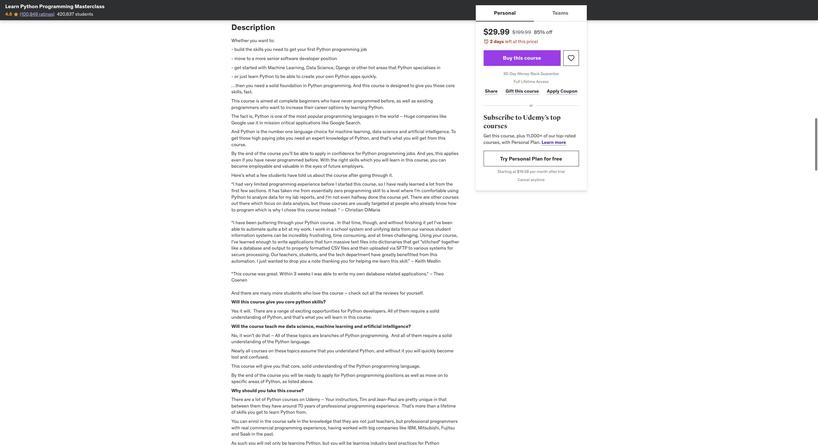 Task type: vqa. For each thing, say whether or not it's contained in the screenshot.
"I have been puttering through your Python course . In that time, though, and without finishing it yet I've been able to automate quite a bit at my work. I work in a school system and unifying data from our various student information systems can be incredibly frustrating, time consuming, and at times challenging. Using your course, I've learned enough to write applications that turn massive text files into dictionaries that get "stitched" together like a database and output to properly formatted CSV files and then uploaded via SFTP to various systems for secure processing. Our teachers, students, and the tech department have greatly benefitted from this automation. I just wanted to drop you a note thanking you for helping me learn this skill." – Keith Medlin
yes



Task type: describe. For each thing, give the bounding box(es) containing it.
learn up it.
[[390, 157, 400, 163]]

apply inside will this course give you core python skills? yes it will.  there are a range of exciting opportunities for python developers. all of them require a solid understanding of python, and that's what you will learn in this course. will the course teach me data science, machine learning and artificial intelligence? no, it won't do that – all of these topics are branches of python programming.  and all of them require a solid understanding of the python language. nearly all courses on these topics assume that you understand python, and without it you will quickly become lost and confused. this course will give you that core, solid understanding of the python programming language. by the end of the course you will be ready to apply for python programming positions as well as move on to specific areas of python, as listed above. why should you take this course? there are a lot of python courses on udemy – your instructors, tim and jean-paul are pretty unique in that between them they have around 70 years of professional programming experience.  that's more than a lifetime of skills you get to learn python from. you can enrol in the course safe in the knowledge that they are not just teachers, but professional programmers with real commercial programming experience, having worked with big companies like ibm, mitsubishi, fujitsu and saab in the past.
[[322, 373, 333, 379]]

developer
[[300, 56, 320, 61]]

thanking
[[322, 258, 340, 264]]

1 vertical spatial them
[[412, 333, 422, 339]]

companies inside whether you want to: - build the skills you need to get your first python programming job - move to a more senior software developer position - get started with machine learning, data science, django or other hot areas that python specialises in - or just learn python to be able to create your own python apps quickly. …then you need a solid foundation in python programming. and this course is designed to give you those core skills, fast. this course is aimed at complete beginners who have never programmed before, as well as existing programmers who want to increase their career options by learning python. the fact is, python is one of the most popular programming languages in the world – huge companies like google use it in mission critical applications like google search. and python is the number one language choice for machine learning, data science and artificial intelligence. to get those high paying jobs you need an expert knowledge of python, and that's what you will get from this course. by the end of the course you'll be able to apply in confidence for python programming jobs. and yes, this applies even if you have never programmed before. with the right skills which you will learn in this course, you can become employable and valuable in the eyes of future employers. here's what a few students have told us about the course after going through it.
[[416, 113, 439, 119]]

you up jobs.
[[404, 135, 411, 141]]

course up take
[[267, 373, 281, 379]]

information
[[232, 233, 255, 239]]

our inside get this course, plus 11,000+ of our top-rated courses, with personal plan.
[[549, 133, 556, 139]]

sections.
[[249, 188, 267, 194]]

1 vertical spatial there
[[241, 290, 252, 296]]

will this course give you core python skills? yes it will.  there are a range of exciting opportunities for python developers. all of them require a solid understanding of python, and that's what you will learn in this course. will the course teach me data science, machine learning and artificial intelligence? no, it won't do that – all of these topics are branches of python programming.  and all of them require a solid understanding of the python language. nearly all courses on these topics assume that you understand python, and without it you will quickly become lost and confused. this course will give you that core, solid understanding of the python programming language. by the end of the course you will be ready to apply for python programming positions as well as move on to specific areas of python, as listed above. why should you take this course? there are a lot of python courses on udemy – your instructors, tim and jean-paul are pretty unique in that between them they have around 70 years of professional programming experience.  that's more than a lifetime of skills you get to learn python from. you can enrol in the course safe in the knowledge that they are not just teachers, but professional programmers with real commercial programming experience, having worked with big companies like ibm, mitsubishi, fujitsu and saab in the past.
[[232, 299, 458, 438]]

after inside whether you want to: - build the skills you need to get your first python programming job - move to a more senior software developer position - get started with machine learning, data science, django or other hot areas that python specialises in - or just learn python to be able to create your own python apps quickly. …then you need a solid foundation in python programming. and this course is designed to give you those core skills, fast. this course is aimed at complete beginners who have never programmed before, as well as existing programmers who want to increase their career options by learning python. the fact is, python is one of the most popular programming languages in the world – huge companies like google use it in mission critical applications like google search. and python is the number one language choice for machine learning, data science and artificial intelligence. to get those high paying jobs you need an expert knowledge of python, and that's what you will get from this course. by the end of the course you'll be able to apply in confidence for python programming jobs. and yes, this applies even if you have never programmed before. with the right skills which you will learn in this course, you can become employable and valuable in the eyes of future employers. here's what a few students have told us about the course after going through it.
[[349, 173, 358, 178]]

me inside will this course give you core python skills? yes it will.  there are a range of exciting opportunities for python developers. all of them require a solid understanding of python, and that's what you will learn in this course. will the course teach me data science, machine learning and artificial intelligence? no, it won't do that – all of these topics are branches of python programming.  and all of them require a solid understanding of the python language. nearly all courses on these topics assume that you understand python, and without it you will quickly become lost and confused. this course will give you that core, solid understanding of the python programming language. by the end of the course you will be ready to apply for python programming positions as well as move on to specific areas of python, as listed above. why should you take this course? there are a lot of python courses on udemy – your instructors, tim and jean-paul are pretty unique in that between them they have around 70 years of professional programming experience.  that's more than a lifetime of skills you get to learn python from. you can enrol in the course safe in the knowledge that they are not just teachers, but professional programmers with real commercial programming experience, having worked with big companies like ibm, mitsubishi, fujitsu and saab in the past.
[[278, 324, 285, 330]]

students inside whether you want to: - build the skills you need to get your first python programming job - move to a more senior software developer position - get started with machine learning, data science, django or other hot areas that python specialises in - or just learn python to be able to create your own python apps quickly. …then you need a solid foundation in python programming. and this course is designed to give you those core skills, fast. this course is aimed at complete beginners who have never programmed before, as well as existing programmers who want to increase their career options by learning python. the fact is, python is one of the most popular programming languages in the world – huge companies like google use it in mission critical applications like google search. and python is the number one language choice for machine learning, data science and artificial intelligence. to get those high paying jobs you need an expert knowledge of python, and that's what you will get from this course. by the end of the course you'll be able to apply in confidence for python programming jobs. and yes, this applies even if you have never programmed before. with the right skills which you will learn in this course, you can become employable and valuable in the eyes of future employers. here's what a few students have told us about the course after going through it.
[[269, 173, 287, 178]]

the up commercial
[[265, 419, 272, 425]]

and down languages
[[372, 135, 379, 141]]

out inside "i had very limited programming experience before i started this course, so i have really learned a lot from the first few sections. it has taken me from essentially zero programming skill to a level where i'm comfortable using python to analyze data for my lab reports, and i'm not even halfway done the course yet. there are other courses out there which focus on data analysis, but those courses are usually targeted at people who already know how to program which is why i chose this course instead. " – christian dimaria
[[232, 201, 238, 207]]

for right opportunities
[[341, 308, 347, 314]]

1 - from the top
[[232, 47, 234, 52]]

unique
[[419, 397, 433, 403]]

that up having
[[333, 419, 341, 425]]

the up the won't
[[241, 324, 248, 330]]

teach
[[265, 324, 277, 330]]

0 vertical spatial programmed
[[354, 98, 380, 104]]

programming
[[39, 3, 74, 9]]

1 vertical spatial i'm
[[326, 194, 332, 200]]

without inside will this course give you core python skills? yes it will.  there are a range of exciting opportunities for python developers. all of them require a solid understanding of python, and that's what you will learn in this course. will the course teach me data science, machine learning and artificial intelligence? no, it won't do that – all of these topics are branches of python programming.  and all of them require a solid understanding of the python language. nearly all courses on these topics assume that you understand python, and without it you will quickly become lost and confused. this course will give you that core, solid understanding of the python programming language. by the end of the course you will be ready to apply for python programming positions as well as move on to specific areas of python, as listed above. why should you take this course? there are a lot of python courses on udemy – your instructors, tim and jean-paul are pretty unique in that between them they have around 70 years of professional programming experience.  that's more than a lifetime of skills you get to learn python from. you can enrol in the course safe in the knowledge that they are not just teachers, but professional programmers with real commercial programming experience, having worked with big companies like ibm, mitsubishi, fujitsu and saab in the past.
[[385, 348, 401, 354]]

course, inside whether you want to: - build the skills you need to get your first python programming job - move to a more senior software developer position - get started with machine learning, data science, django or other hot areas that python specialises in - or just learn python to be able to create your own python apps quickly. …then you need a solid foundation in python programming. and this course is designed to give you those core skills, fast. this course is aimed at complete beginners who have never programmed before, as well as existing programmers who want to increase their career options by learning python. the fact is, python is one of the most popular programming languages in the world – huge companies like google use it in mission critical applications like google search. and python is the number one language choice for machine learning, data science and artificial intelligence. to get those high paying jobs you need an expert knowledge of python, and that's what you will get from this course. by the end of the course you'll be able to apply in confidence for python programming jobs. and yes, this applies even if you have never programmed before. with the right skills which you will learn in this course, you can become employable and valuable in the eyes of future employers. here's what a few students have told us about the course after going through it.
[[415, 157, 430, 163]]

from up challenging.
[[401, 226, 411, 232]]

finishing
[[405, 220, 422, 226]]

get
[[484, 133, 491, 139]]

2 vertical spatial students
[[284, 290, 302, 296]]

programming down options
[[324, 113, 352, 119]]

options
[[329, 104, 344, 110]]

that's inside whether you want to: - build the skills you need to get your first python programming job - move to a more senior software developer position - get started with machine learning, data science, django or other hot areas that python specialises in - or just learn python to be able to create your own python apps quickly. …then you need a solid foundation in python programming. and this course is designed to give you those core skills, fast. this course is aimed at complete beginners who have never programmed before, as well as existing programmers who want to increase their career options by learning python. the fact is, python is one of the most popular programming languages in the world – huge companies like google use it in mission critical applications like google search. and python is the number one language choice for machine learning, data science and artificial intelligence. to get those high paying jobs you need an expert knowledge of python, and that's what you will get from this course. by the end of the course you'll be able to apply in confidence for python programming jobs. and yes, this applies even if you have never programmed before. with the right skills which you will learn in this course, you can become employable and valuable in the eyes of future employers. here's what a few students have told us about the course after going through it.
[[380, 135, 392, 141]]

so
[[378, 182, 383, 187]]

few inside "i had very limited programming experience before i started this course, so i have really learned a lot from the first few sections. it has taken me from essentially zero programming skill to a level where i'm comfortable using python to analyze data for my lab reports, and i'm not even halfway done the course yet. there are other courses out there which focus on data analysis, but those courses are usually targeted at people who already know how to program which is why i chose this course instead. " – christian dimaria
[[241, 188, 248, 194]]

drop
[[289, 258, 299, 264]]

job
[[361, 47, 367, 52]]

1 vertical spatial which
[[251, 201, 263, 207]]

usually
[[357, 201, 371, 207]]

coenen
[[232, 278, 247, 284]]

subscribe
[[484, 114, 515, 122]]

done
[[368, 194, 379, 200]]

my inside "i have been puttering through your python course . in that time, though, and without finishing it yet i've been able to automate quite a bit at my work. i work in a school system and unifying data from our various student information systems can be incredibly frustrating, time consuming, and at times challenging. using your course, i've learned enough to write applications that turn massive text files into dictionaries that get "stitched" together like a database and output to properly formatted csv files and then uploaded via sftp to various systems for secure processing. our teachers, students, and the tech department have greatly benefitted from this automation. i just wanted to drop you a note thanking you for helping me learn this skill." – keith medlin
[[294, 226, 300, 232]]

is left designed
[[386, 83, 389, 88]]

applications inside "i have been puttering through your python course . in that time, though, and without finishing it yet i've been able to automate quite a bit at my work. i work in a school system and unifying data from our various student information systems can be incredibly frustrating, time consuming, and at times challenging. using your course, i've learned enough to write applications that turn massive text files into dictionaries that get "stitched" together like a database and output to properly formatted csv files and then uploaded via sftp to various systems for secure processing. our teachers, students, and the tech department have greatly benefitted from this automation. i just wanted to drop you a note thanking you for helping me learn this skill." – keith medlin
[[289, 239, 314, 245]]

1 vertical spatial they
[[342, 419, 351, 425]]

have down valuable
[[288, 173, 297, 178]]

"i for "i have been puttering through your python course . in that time, though, and without finishing it yet i've been able to automate quite a bit at my work. i work in a school system and unifying data from our various student information systems can be incredibly frustrating, time consuming, and at times challenging. using your course, i've learned enough to write applications that turn massive text files into dictionaries that get "stitched" together like a database and output to properly formatted csv files and then uploaded via sftp to various systems for secure processing. our teachers, students, and the tech department have greatly benefitted from this automation. i just wanted to drop you a note thanking you for helping me learn this skill." – keith medlin
[[232, 220, 235, 226]]

more inside whether you want to: - build the skills you need to get your first python programming job - move to a more senior software developer position - get started with machine learning, data science, django or other hot areas that python specialises in - or just learn python to be able to create your own python apps quickly. …then you need a solid foundation in python programming. and this course is designed to give you those core skills, fast. this course is aimed at complete beginners who have never programmed before, as well as existing programmers who want to increase their career options by learning python. the fact is, python is one of the most popular programming languages in the world – huge companies like google use it in mission critical applications like google search. and python is the number one language choice for machine learning, data science and artificial intelligence. to get those high paying jobs you need an expert knowledge of python, and that's what you will get from this course. by the end of the course you'll be able to apply in confidence for python programming jobs. and yes, this applies even if you have never programmed before. with the right skills which you will learn in this course, you can become employable and valuable in the eyes of future employers. here's what a few students have told us about the course after going through it.
[[256, 56, 266, 61]]

as left existing
[[412, 98, 416, 104]]

2 was from the left
[[314, 271, 322, 277]]

2 vertical spatial personal
[[509, 156, 531, 162]]

0 vertical spatial what
[[393, 135, 403, 141]]

analysis,
[[293, 201, 310, 207]]

this down check
[[349, 315, 356, 321]]

coupon
[[561, 88, 578, 94]]

you down to:
[[265, 47, 272, 52]]

write inside "i have been puttering through your python course . in that time, though, and without finishing it yet i've been able to automate quite a bit at my work. i work in a school system and unifying data from our various student information systems can be incredibly frustrating, time consuming, and at times challenging. using your course, i've learned enough to write applications that turn massive text files into dictionaries that get "stitched" together like a database and output to properly formatted csv files and then uploaded via sftp to various systems for secure processing. our teachers, students, and the tech department have greatly benefitted from this automation. i just wanted to drop you a note thanking you for helping me learn this skill." – keith medlin
[[278, 239, 288, 245]]

jean-
[[377, 397, 388, 403]]

can inside will this course give you core python skills? yes it will.  there are a range of exciting opportunities for python developers. all of them require a solid understanding of python, and that's what you will learn in this course. will the course teach me data science, machine learning and artificial intelligence? no, it won't do that – all of these topics are branches of python programming.  and all of them require a solid understanding of the python language. nearly all courses on these topics assume that you understand python, and without it you will quickly become lost and confused. this course will give you that core, solid understanding of the python programming language. by the end of the course you will be ready to apply for python programming positions as well as move on to specific areas of python, as listed above. why should you take this course? there are a lot of python courses on udemy – your instructors, tim and jean-paul are pretty unique in that between them they have around 70 years of professional programming experience.  that's more than a lifetime of skills you get to learn python from. you can enrol in the course safe in the knowledge that they are not just teachers, but professional programmers with real commercial programming experience, having worked with big companies like ibm, mitsubishi, fujitsu and saab in the past.
[[240, 419, 248, 425]]

able inside "i have been puttering through your python course . in that time, though, and without finishing it yet i've been able to automate quite a bit at my work. i work in a school system and unifying data from our various student information systems can be incredibly frustrating, time consuming, and at times challenging. using your course, i've learned enough to write applications that turn massive text files into dictionaries that get "stitched" together like a database and output to properly formatted csv files and then uploaded via sftp to various systems for secure processing. our teachers, students, and the tech department have greatly benefitted from this automation. i just wanted to drop you a note thanking you for helping me learn this skill." – keith medlin
[[232, 226, 240, 232]]

secure
[[232, 252, 245, 258]]

the down "understand"
[[349, 364, 355, 370]]

reports,
[[300, 194, 316, 200]]

to up commercial
[[264, 410, 268, 416]]

you down students,
[[300, 258, 307, 264]]

position
[[321, 56, 337, 61]]

as left 'listed'
[[282, 379, 287, 385]]

at right left
[[513, 39, 517, 44]]

course down confused.
[[241, 364, 255, 370]]

learn python programming masterclass
[[5, 3, 105, 9]]

should
[[242, 388, 257, 394]]

yet
[[427, 220, 433, 226]]

1 horizontal spatial want
[[270, 104, 280, 110]]

guarantee
[[541, 71, 559, 76]]

able up before.
[[300, 151, 309, 157]]

1 vertical spatial topics
[[287, 348, 300, 354]]

.
[[335, 220, 336, 226]]

at inside whether you want to: - build the skills you need to get your first python programming job - move to a more senior software developer position - get started with machine learning, data science, django or other hot areas that python specialises in - or just learn python to be able to create your own python apps quickly. …then you need a solid foundation in python programming. and this course is designed to give you those core skills, fast. this course is aimed at complete beginners who have never programmed before, as well as existing programmers who want to increase their career options by learning python. the fact is, python is one of the most popular programming languages in the world – huge companies like google use it in mission critical applications like google search. and python is the number one language choice for machine learning, data science and artificial intelligence. to get those high paying jobs you need an expert knowledge of python, and that's what you will get from this course. by the end of the course you'll be able to apply in confidence for python programming jobs. and yes, this applies even if you have never programmed before. with the right skills which you will learn in this course, you can become employable and valuable in the eyes of future employers. here's what a few students have told us about the course after going through it.
[[274, 98, 278, 104]]

to left the analyze
[[247, 194, 251, 200]]

course. inside will this course give you core python skills? yes it will.  there are a range of exciting opportunities for python developers. all of them require a solid understanding of python, and that's what you will learn in this course. will the course teach me data science, machine learning and artificial intelligence? no, it won't do that – all of these topics are branches of python programming.  and all of them require a solid understanding of the python language. nearly all courses on these topics assume that you understand python, and without it you will quickly become lost and confused. this course will give you that core, solid understanding of the python programming language. by the end of the course you will be ready to apply for python programming positions as well as move on to specific areas of python, as listed above. why should you take this course? there are a lot of python courses on udemy – your instructors, tim and jean-paul are pretty unique in that between them they have around 70 years of professional programming experience.  that's more than a lifetime of skills you get to learn python from. you can enrol in the course safe in the knowledge that they are not just teachers, but professional programmers with real commercial programming experience, having worked with big companies like ibm, mitsubishi, fujitsu and saab in the past.
[[357, 315, 372, 321]]

0 vertical spatial need
[[273, 47, 283, 52]]

0 vertical spatial these
[[287, 333, 298, 339]]

to inside the subscribe to udemy's top courses
[[516, 114, 522, 122]]

0 vertical spatial professional
[[322, 404, 347, 410]]

0 vertical spatial files
[[360, 239, 369, 245]]

machine inside whether you want to: - build the skills you need to get your first python programming job - move to a more senior software developer position - get started with machine learning, data science, django or other hot areas that python specialises in - or just learn python to be able to create your own python apps quickly. …then you need a solid foundation in python programming. and this course is designed to give you those core skills, fast. this course is aimed at complete beginners who have never programmed before, as well as existing programmers who want to increase their career options by learning python. the fact is, python is one of the most popular programming languages in the world – huge companies like google use it in mission critical applications like google search. and python is the number one language choice for machine learning, data science and artificial intelligence. to get those high paying jobs you need an expert knowledge of python, and that's what you will get from this course. by the end of the course you'll be able to apply in confidence for python programming jobs. and yes, this applies even if you have never programmed before. with the right skills which you will learn in this course, you can become employable and valuable in the eyes of future employers. here's what a few students have told us about the course after going through it.
[[335, 129, 353, 135]]

not inside will this course give you core python skills? yes it will.  there are a range of exciting opportunities for python developers. all of them require a solid understanding of python, and that's what you will learn in this course. will the course teach me data science, machine learning and artificial intelligence? no, it won't do that – all of these topics are branches of python programming.  and all of them require a solid understanding of the python language. nearly all courses on these topics assume that you understand python, and without it you will quickly become lost and confused. this course will give you that core, solid understanding of the python programming language. by the end of the course you will be ready to apply for python programming positions as well as move on to specific areas of python, as listed above. why should you take this course? there are a lot of python courses on udemy – your instructors, tim and jean-paul are pretty unique in that between them they have around 70 years of professional programming experience.  that's more than a lifetime of skills you get to learn python from. you can enrol in the course safe in the knowledge that they are not just teachers, but professional programmers with real commercial programming experience, having worked with big companies like ibm, mitsubishi, fujitsu and saab in the past.
[[360, 419, 367, 425]]

to up benefitted
[[409, 246, 413, 251]]

0 vertical spatial they
[[262, 404, 271, 410]]

0 horizontal spatial never
[[265, 157, 276, 163]]

0 vertical spatial language.
[[291, 339, 311, 345]]

the up "targeted"
[[380, 194, 386, 200]]

database inside "i have been puttering through your python course . in that time, though, and without finishing it yet i've been able to automate quite a bit at my work. i work in a school system and unifying data from our various student information systems can be incredibly frustrating, time consuming, and at times challenging. using your course, i've learned enough to write applications that turn massive text files into dictionaries that get "stitched" together like a database and output to properly formatted csv files and then uploaded via sftp to various systems for secure processing. our teachers, students, and the tech department have greatly benefitted from this automation. i just wanted to drop you a note thanking you for helping me learn this skill." – keith medlin
[[243, 246, 262, 251]]

lot inside will this course give you core python skills? yes it will.  there are a range of exciting opportunities for python developers. all of them require a solid understanding of python, and that's what you will learn in this course. will the course teach me data science, machine learning and artificial intelligence? no, it won't do that – all of these topics are branches of python programming.  and all of them require a solid understanding of the python language. nearly all courses on these topics assume that you understand python, and without it you will quickly become lost and confused. this course will give you that core, solid understanding of the python programming language. by the end of the course you will be ready to apply for python programming positions as well as move on to specific areas of python, as listed above. why should you take this course? there are a lot of python courses on udemy – your instructors, tim and jean-paul are pretty unique in that between them they have around 70 years of professional programming experience.  that's more than a lifetime of skills you get to learn python from. you can enrol in the course safe in the knowledge that they are not just teachers, but professional programmers with real commercial programming experience, having worked with big companies like ibm, mitsubishi, fujitsu and saab in the past.
[[256, 397, 261, 403]]

jobs
[[277, 135, 285, 141]]

senior
[[267, 56, 280, 61]]

0 horizontal spatial there
[[232, 397, 243, 403]]

top-
[[557, 133, 565, 139]]

with inside get this course, plus 11,000+ of our top-rated courses, with personal plan.
[[502, 140, 511, 145]]

in down 'and there are many more students who love the course – check out all the reviews for yourself.'
[[344, 315, 347, 321]]

can inside "i have been puttering through your python course . in that time, though, and without finishing it yet i've been able to automate quite a bit at my work. i work in a school system and unifying data from our various student information systems can be incredibly frustrating, time consuming, and at times challenging. using your course, i've learned enough to write applications that turn massive text files into dictionaries that get "stitched" together like a database and output to properly formatted csv files and then uploaded via sftp to various systems for secure processing. our teachers, students, and the tech department have greatly benefitted from this automation. i just wanted to drop you a note thanking you for helping me learn this skill." – keith medlin
[[274, 233, 281, 239]]

check
[[349, 290, 361, 296]]

and down range
[[284, 315, 292, 321]]

– inside "this course was great. within 3 weeks i was able to write my own database related applications." – theo coenen
[[430, 271, 433, 277]]

build
[[235, 47, 245, 52]]

software
[[281, 56, 299, 61]]

be inside will this course give you core python skills? yes it will.  there are a range of exciting opportunities for python developers. all of them require a solid understanding of python, and that's what you will learn in this course. will the course teach me data science, machine learning and artificial intelligence? no, it won't do that – all of these topics are branches of python programming.  and all of them require a solid understanding of the python language. nearly all courses on these topics assume that you understand python, and without it you will quickly become lost and confused. this course will give you that core, solid understanding of the python programming language. by the end of the course you will be ready to apply for python programming positions as well as move on to specific areas of python, as listed above. why should you take this course? there are a lot of python courses on udemy – your instructors, tim and jean-paul are pretty unique in that between them they have around 70 years of professional programming experience.  that's more than a lifetime of skills you get to learn python from. you can enrol in the course safe in the knowledge that they are not just teachers, but professional programmers with real commercial programming experience, having worked with big companies like ibm, mitsubishi, fujitsu and saab in the past.
[[298, 373, 304, 379]]

this down quickly.
[[363, 83, 370, 88]]

skills,
[[232, 89, 243, 95]]

you up existing
[[425, 83, 433, 88]]

is up mission
[[270, 113, 274, 119]]

1 vertical spatial require
[[423, 333, 438, 339]]

this inside will this course give you core python skills? yes it will.  there are a range of exciting opportunities for python developers. all of them require a solid understanding of python, and that's what you will learn in this course. will the course teach me data science, machine learning and artificial intelligence? no, it won't do that – all of these topics are branches of python programming.  and all of them require a solid understanding of the python language. nearly all courses on these topics assume that you understand python, and without it you will quickly become lost and confused. this course will give you that core, solid understanding of the python programming language. by the end of the course you will be ready to apply for python programming positions as well as move on to specific areas of python, as listed above. why should you take this course? there are a lot of python courses on udemy – your instructors, tim and jean-paul are pretty unique in that between them they have around 70 years of professional programming experience.  that's more than a lifetime of skills you get to learn python from. you can enrol in the course safe in the knowledge that they are not just teachers, but professional programmers with real commercial programming experience, having worked with big companies like ibm, mitsubishi, fujitsu and saab in the past.
[[232, 364, 240, 370]]

knowledge inside will this course give you core python skills? yes it will.  there are a range of exciting opportunities for python developers. all of them require a solid understanding of python, and that's what you will learn in this course. will the course teach me data science, machine learning and artificial intelligence? no, it won't do that – all of these topics are branches of python programming.  and all of them require a solid understanding of the python language. nearly all courses on these topics assume that you understand python, and without it you will quickly become lost and confused. this course will give you that core, solid understanding of the python programming language. by the end of the course you will be ready to apply for python programming positions as well as move on to specific areas of python, as listed above. why should you take this course? there are a lot of python courses on udemy – your instructors, tim and jean-paul are pretty unique in that between them they have around 70 years of professional programming experience.  that's more than a lifetime of skills you get to learn python from. you can enrol in the course safe in the knowledge that they are not just teachers, but professional programmers with real commercial programming experience, having worked with big companies like ibm, mitsubishi, fujitsu and saab in the past.
[[310, 419, 332, 425]]

1 vertical spatial systems
[[430, 246, 447, 251]]

limited
[[254, 182, 268, 187]]

above.
[[301, 379, 314, 385]]

employable
[[249, 164, 273, 169]]

python down machine
[[260, 74, 274, 79]]

can inside whether you want to: - build the skills you need to get your first python programming job - move to a more senior software developer position - get started with machine learning, data science, django or other hot areas that python specialises in - or just learn python to be able to create your own python apps quickly. …then you need a solid foundation in python programming. and this course is designed to give you those core skills, fast. this course is aimed at complete beginners who have never programmed before, as well as existing programmers who want to increase their career options by learning python. the fact is, python is one of the most popular programming languages in the world – huge companies like google use it in mission critical applications like google search. and python is the number one language choice for machine learning, data science and artificial intelligence. to get those high paying jobs you need an expert knowledge of python, and that's what you will get from this course. by the end of the course you'll be able to apply in confidence for python programming jobs. and yes, this applies even if you have never programmed before. with the right skills which you will learn in this course, you can become employable and valuable in the eyes of future employers. here's what a few students have told us about the course after going through it.
[[439, 157, 446, 163]]

you up enrol
[[248, 410, 255, 416]]

0 vertical spatial those
[[434, 83, 445, 88]]

data down has
[[269, 194, 278, 200]]

lifetime
[[441, 404, 456, 410]]

medlin
[[427, 258, 441, 264]]

1 vertical spatial these
[[275, 348, 286, 354]]

that left "core,"
[[282, 364, 290, 370]]

course down 'future' on the left of page
[[334, 173, 348, 178]]

and inside will this course give you core python skills? yes it will.  there are a range of exciting opportunities for python developers. all of them require a solid understanding of python, and that's what you will learn in this course. will the course teach me data science, machine learning and artificial intelligence? no, it won't do that – all of these topics are branches of python programming.  and all of them require a solid understanding of the python language. nearly all courses on these topics assume that you understand python, and without it you will quickly become lost and confused. this course will give you that core, solid understanding of the python programming language. by the end of the course you will be ready to apply for python programming positions as well as move on to specific areas of python, as listed above. why should you take this course? there are a lot of python courses on udemy – your instructors, tim and jean-paul are pretty unique in that between them they have around 70 years of professional programming experience.  that's more than a lifetime of skills you get to learn python from. you can enrol in the course safe in the knowledge that they are not just teachers, but professional programmers with real commercial programming experience, having worked with big companies like ibm, mitsubishi, fujitsu and saab in the past.
[[392, 333, 400, 339]]

try personal plan for free
[[501, 156, 563, 162]]

and down enough on the left of page
[[263, 246, 271, 251]]

1 vertical spatial those
[[239, 135, 251, 141]]

core,
[[291, 364, 301, 370]]

programming left jobs.
[[378, 151, 406, 157]]

apply
[[547, 88, 560, 94]]

from inside whether you want to: - build the skills you need to get your first python programming job - move to a more senior software developer position - get started with machine learning, data science, django or other hot areas that python specialises in - or just learn python to be able to create your own python apps quickly. …then you need a solid foundation in python programming. and this course is designed to give you those core skills, fast. this course is aimed at complete beginners who have never programmed before, as well as existing programmers who want to increase their career options by learning python. the fact is, python is one of the most popular programming languages in the world – huge companies like google use it in mission critical applications like google search. and python is the number one language choice for machine learning, data science and artificial intelligence. to get those high paying jobs you need an expert knowledge of python, and that's what you will get from this course. by the end of the course you'll be able to apply in confidence for python programming jobs. and yes, this applies even if you have never programmed before. with the right skills which you will learn in this course, you can become employable and valuable in the eyes of future employers. here's what a few students have told us about the course after going through it.
[[428, 135, 437, 141]]

positions
[[385, 373, 404, 379]]

applies
[[444, 151, 459, 157]]

course, inside "i have been puttering through your python course . in that time, though, and without finishing it yet i've been able to automate quite a bit at my work. i work in a school system and unifying data from our various student information systems can be incredibly frustrating, time consuming, and at times challenging. using your course, i've learned enough to write applications that turn massive text files into dictionaries that get "stitched" together like a database and output to properly formatted csv files and then uploaded via sftp to various systems for secure processing. our teachers, students, and the tech department have greatly benefitted from this automation. i just wanted to drop you a note thanking you for helping me learn this skill." – keith medlin
[[443, 233, 458, 239]]

the down teach
[[267, 339, 274, 345]]

4 - from the top
[[232, 74, 234, 79]]

and up into
[[368, 233, 376, 239]]

python inside "i had very limited programming experience before i started this course, so i have really learned a lot from the first few sections. it has taken me from essentially zero programming skill to a level where i'm comfortable using python to analyze data for my lab reports, and i'm not even halfway done the course yet. there are other courses out there which focus on data analysis, but those courses are usually targeted at people who already know how to program which is why i chose this course instead. " – christian dimaria
[[232, 194, 246, 200]]

and down coenen
[[232, 290, 240, 296]]

1 horizontal spatial language.
[[401, 364, 421, 370]]

safe
[[288, 419, 296, 425]]

fact
[[240, 113, 248, 119]]

and up unifying
[[380, 220, 387, 226]]

learn inside "i have been puttering through your python course . in that time, though, and without finishing it yet i've been able to automate quite a bit at my work. i work in a school system and unifying data from our various student information systems can be incredibly frustrating, time consuming, and at times challenging. using your course, i've learned enough to write applications that turn massive text files into dictionaries that get "stitched" together like a database and output to properly formatted csv files and then uploaded via sftp to various systems for secure processing. our teachers, students, and the tech department have greatly benefitted from this automation. i just wanted to drop you a note thanking you for helping me learn this skill." – keith medlin
[[380, 258, 390, 264]]

enough
[[256, 239, 272, 245]]

real
[[241, 425, 249, 431]]

me inside "i have been puttering through your python course . in that time, though, and without finishing it yet i've been able to automate quite a bit at my work. i work in a school system and unifying data from our various student information systems can be incredibly frustrating, time consuming, and at times challenging. using your course, i've learned enough to write applications that turn massive text files into dictionaries that get "stitched" together like a database and output to properly formatted csv files and then uploaded via sftp to various systems for secure processing. our teachers, students, and the tech department have greatly benefitted from this automation. i just wanted to drop you a note thanking you for helping me learn this skill." – keith medlin
[[372, 258, 379, 264]]

to down learning,
[[297, 74, 301, 79]]

years
[[305, 404, 316, 410]]

enrol
[[249, 419, 259, 425]]

python, right "understand"
[[360, 348, 376, 354]]

0 vertical spatial require
[[411, 308, 425, 314]]

just inside "i have been puttering through your python course . in that time, though, and without finishing it yet i've been able to automate quite a bit at my work. i work in a school system and unifying data from our various student information systems can be incredibly frustrating, time consuming, and at times challenging. using your course, i've learned enough to write applications that turn massive text files into dictionaries that get "stitched" together like a database and output to properly formatted csv files and then uploaded via sftp to various systems for secure processing. our teachers, students, and the tech department have greatly benefitted from this automation. i just wanted to drop you a note thanking you for helping me learn this skill." – keith medlin
[[259, 258, 267, 264]]

to
[[452, 129, 456, 135]]

1 horizontal spatial all
[[370, 290, 375, 296]]

1 horizontal spatial or
[[352, 65, 356, 70]]

give inside whether you want to: - build the skills you need to get your first python programming job - move to a more senior software developer position - get started with machine learning, data science, django or other hot areas that python specialises in - or just learn python to be able to create your own python apps quickly. …then you need a solid foundation in python programming. and this course is designed to give you those core skills, fast. this course is aimed at complete beginners who have never programmed before, as well as existing programmers who want to increase their career options by learning python. the fact is, python is one of the most popular programming languages in the world – huge companies like google use it in mission critical applications like google search. and python is the number one language choice for machine learning, data science and artificial intelligence. to get those high paying jobs you need an expert knowledge of python, and that's what you will get from this course. by the end of the course you'll be able to apply in confidence for python programming jobs. and yes, this applies even if you have never programmed before. with the right skills which you will learn in this course, you can become employable and valuable in the eyes of future employers. here's what a few students have told us about the course after going through it.
[[416, 83, 424, 88]]

1 vertical spatial various
[[414, 246, 429, 251]]

own inside whether you want to: - build the skills you need to get your first python programming job - move to a more senior software developer position - get started with machine learning, data science, django or other hot areas that python specialises in - or just learn python to be able to create your own python apps quickly. …then you need a solid foundation in python programming. and this course is designed to give you those core skills, fast. this course is aimed at complete beginners who have never programmed before, as well as existing programmers who want to increase their career options by learning python. the fact is, python is one of the most popular programming languages in the world – huge companies like google use it in mission critical applications like google search. and python is the number one language choice for machine learning, data science and artificial intelligence. to get those high paying jobs you need an expert knowledge of python, and that's what you will get from this course. by the end of the course you'll be able to apply in confidence for python programming jobs. and yes, this applies even if you have never programmed before. with the right skills which you will learn in this course, you can become employable and valuable in the eyes of future employers. here's what a few students have told us about the course after going through it.
[[326, 74, 334, 79]]

level
[[391, 188, 400, 194]]

2 been from the left
[[443, 220, 453, 226]]

2 vertical spatial which
[[255, 207, 267, 213]]

it right yes
[[240, 308, 243, 314]]

this down intelligence. on the right top of page
[[438, 135, 446, 141]]

us
[[307, 173, 312, 178]]

pretty
[[406, 397, 418, 403]]

paying
[[262, 135, 276, 141]]

more right many
[[272, 290, 283, 296]]

consuming,
[[344, 233, 367, 239]]

will left quickly
[[414, 348, 421, 354]]

0 vertical spatial students
[[75, 11, 93, 17]]

companies inside will this course give you core python skills? yes it will.  there are a range of exciting opportunities for python developers. all of them require a solid understanding of python, and that's what you will learn in this course. will the course teach me data science, machine learning and artificial intelligence? no, it won't do that – all of these topics are branches of python programming.  and all of them require a solid understanding of the python language. nearly all courses on these topics assume that you understand python, and without it you will quickly become lost and confused. this course will give you that core, solid understanding of the python programming language. by the end of the course you will be ready to apply for python programming positions as well as move on to specific areas of python, as listed above. why should you take this course? there are a lot of python courses on udemy – your instructors, tim and jean-paul are pretty unique in that between them they have around 70 years of professional programming experience.  that's more than a lifetime of skills you get to learn python from. you can enrol in the course safe in the knowledge that they are not just teachers, but professional programmers with real commercial programming experience, having worked with big companies like ibm, mitsubishi, fujitsu and saab in the past.
[[376, 425, 399, 431]]

programmers inside whether you want to: - build the skills you need to get your first python programming job - move to a more senior software developer position - get started with machine learning, data science, django or other hot areas that python specialises in - or just learn python to be able to create your own python apps quickly. …then you need a solid foundation in python programming. and this course is designed to give you those core skills, fast. this course is aimed at complete beginners who have never programmed before, as well as existing programmers who want to increase their career options by learning python. the fact is, python is one of the most popular programming languages in the world – huge companies like google use it in mission critical applications like google search. and python is the number one language choice for machine learning, data science and artificial intelligence. to get those high paying jobs you need an expert knowledge of python, and that's what you will get from this course. by the end of the course you'll be able to apply in confidence for python programming jobs. and yes, this applies even if you have never programmed before. with the right skills which you will learn in this course, you can become employable and valuable in the eyes of future employers. here's what a few students have told us about the course after going through it.
[[232, 104, 259, 110]]

the down from.
[[302, 419, 309, 425]]

areas inside whether you want to: - build the skills you need to get your first python programming job - move to a more senior software developer position - get started with machine learning, data science, django or other hot areas that python specialises in - or just learn python to be able to create your own python apps quickly. …then you need a solid foundation in python programming. and this course is designed to give you those core skills, fast. this course is aimed at complete beginners who have never programmed before, as well as existing programmers who want to increase their career options by learning python. the fact is, python is one of the most popular programming languages in the world – huge companies like google use it in mission critical applications like google search. and python is the number one language choice for machine learning, data science and artificial intelligence. to get those high paying jobs you need an expert knowledge of python, and that's what you will get from this course. by the end of the course you'll be able to apply in confidence for python programming jobs. and yes, this applies even if you have never programmed before. with the right skills which you will learn in this course, you can become employable and valuable in the eyes of future employers. here's what a few students have told us about the course after going through it.
[[376, 65, 388, 70]]

instructors,
[[336, 397, 359, 403]]

"i for "i had very limited programming experience before i started this course, so i have really learned a lot from the first few sections. it has taken me from essentially zero programming skill to a level where i'm comfortable using python to analyze data for my lab reports, and i'm not even halfway done the course yet. there are other courses out there which focus on data analysis, but those courses are usually targeted at people who already know how to program which is why i chose this course instead. " – christian dimaria
[[232, 182, 235, 187]]

from up the comfortable
[[436, 182, 445, 187]]

1 vertical spatial give
[[266, 299, 275, 305]]

2 horizontal spatial skills
[[349, 157, 360, 163]]

buy
[[503, 55, 513, 61]]

eyes
[[313, 164, 322, 169]]

saab
[[240, 432, 251, 438]]

and left yes,
[[417, 151, 426, 157]]

0 vertical spatial one
[[275, 113, 283, 119]]

2 vertical spatial give
[[264, 364, 272, 370]]

1 horizontal spatial skills
[[254, 47, 264, 52]]

nearly
[[232, 348, 245, 354]]

– inside "i had very limited programming experience before i started this course, so i have really learned a lot from the first few sections. it has taken me from essentially zero programming skill to a level where i'm comfortable using python to analyze data for my lab reports, and i'm not even halfway done the course yet. there are other courses out there which focus on data analysis, but those courses are usually targeted at people who already know how to program which is why i chose this course instead. " – christian dimaria
[[341, 207, 344, 213]]

my inside "i had very limited programming experience before i started this course, so i have really learned a lot from the first few sections. it has taken me from essentially zero programming skill to a level where i'm comfortable using python to analyze data for my lab reports, and i'm not even halfway done the course yet. there are other courses out there which focus on data analysis, but those courses are usually targeted at people who already know how to program which is why i chose this course instead. " – christian dimaria
[[286, 194, 292, 200]]

money-
[[518, 71, 531, 76]]

courses up around
[[283, 397, 299, 403]]

work
[[316, 226, 326, 232]]

python
[[296, 299, 311, 305]]

your down student
[[433, 233, 442, 239]]

programming down tim
[[348, 404, 375, 410]]

month
[[537, 169, 548, 174]]

0 vertical spatial topics
[[299, 333, 312, 339]]

be down machine
[[281, 74, 286, 79]]

weeks
[[298, 271, 311, 277]]

you
[[232, 419, 239, 425]]

trial
[[558, 169, 565, 174]]

are down should
[[244, 397, 251, 403]]

there inside "i had very limited programming experience before i started this course, so i have really learned a lot from the first few sections. it has taken me from essentially zero programming skill to a level where i'm comfortable using python to analyze data for my lab reports, and i'm not even halfway done the course yet. there are other courses out there which focus on data analysis, but those courses are usually targeted at people who already know how to program which is why i chose this course instead. " – christian dimaria
[[411, 194, 422, 200]]

become inside will this course give you core python skills? yes it will.  there are a range of exciting opportunities for python developers. all of them require a solid understanding of python, and that's what you will learn in this course. will the course teach me data science, machine learning and artificial intelligence? no, it won't do that – all of these topics are branches of python programming.  and all of them require a solid understanding of the python language. nearly all courses on these topics assume that you understand python, and without it you will quickly become lost and confused. this course will give you that core, solid understanding of the python programming language. by the end of the course you will be ready to apply for python programming positions as well as move on to specific areas of python, as listed above. why should you take this course? there are a lot of python courses on udemy – your instructors, tim and jean-paul are pretty unique in that between them they have around 70 years of professional programming experience.  that's more than a lifetime of skills you get to learn python from. you can enrol in the course safe in the knowledge that they are not just teachers, but professional programmers with real commercial programming experience, having worked with big companies like ibm, mitsubishi, fujitsu and saab in the past.
[[437, 348, 454, 354]]

1 horizontal spatial out
[[362, 290, 369, 296]]

are left many
[[253, 290, 259, 296]]

the up critical
[[289, 113, 295, 119]]

2 horizontal spatial or
[[530, 103, 533, 108]]

1 vertical spatial or
[[235, 74, 239, 79]]

data
[[307, 65, 316, 70]]

1 vertical spatial need
[[255, 83, 265, 88]]

program
[[237, 207, 254, 213]]

back
[[531, 71, 540, 76]]

having
[[328, 425, 342, 431]]

1 horizontal spatial one
[[285, 129, 293, 135]]

related
[[386, 271, 401, 277]]

at down unifying
[[377, 233, 381, 239]]

course, inside get this course, plus 11,000+ of our top-rated courses, with personal plan.
[[501, 133, 516, 139]]

output
[[272, 246, 286, 251]]

and down apps
[[353, 83, 362, 88]]

with left big
[[359, 425, 368, 431]]

to up output
[[273, 239, 277, 245]]

to right ready at the bottom left of the page
[[317, 373, 321, 379]]

in down python.
[[375, 113, 379, 119]]

just inside will this course give you core python skills? yes it will.  there are a range of exciting opportunities for python developers. all of them require a solid understanding of python, and that's what you will learn in this course. will the course teach me data science, machine learning and artificial intelligence? no, it won't do that – all of these topics are branches of python programming.  and all of them require a solid understanding of the python language. nearly all courses on these topics assume that you understand python, and without it you will quickly become lost and confused. this course will give you that core, solid understanding of the python programming language. by the end of the course you will be ready to apply for python programming positions as well as move on to specific areas of python, as listed above. why should you take this course? there are a lot of python courses on udemy – your instructors, tim and jean-paul are pretty unique in that between them they have around 70 years of professional programming experience.  that's more than a lifetime of skills you get to learn python from. you can enrol in the course safe in the knowledge that they are not just teachers, but professional programmers with real commercial programming experience, having worked with big companies like ibm, mitsubishi, fujitsu and saab in the past.
[[368, 419, 375, 425]]

1 vertical spatial i've
[[232, 239, 238, 245]]

that right assume
[[318, 348, 326, 354]]

description
[[232, 22, 275, 32]]

to right output
[[287, 246, 291, 251]]

unifying
[[374, 226, 390, 232]]

1 horizontal spatial i've
[[435, 220, 442, 226]]

on up lifetime
[[438, 373, 443, 379]]

i down processing.
[[257, 258, 258, 264]]

started inside "i had very limited programming experience before i started this course, so i have really learned a lot from the first few sections. it has taken me from essentially zero programming skill to a level where i'm comfortable using python to analyze data for my lab reports, and i'm not even halfway done the course yet. there are other courses out there which focus on data analysis, but those courses are usually targeted at people who already know how to program which is why i chose this course instead. " – christian dimaria
[[338, 182, 353, 187]]

1 google from the left
[[232, 120, 246, 126]]

applications inside whether you want to: - build the skills you need to get your first python programming job - move to a more senior software developer position - get started with machine learning, data science, django or other hot areas that python specialises in - or just learn python to be able to create your own python apps quickly. …then you need a solid foundation in python programming. and this course is designed to give you those core skills, fast. this course is aimed at complete beginners who have never programmed before, as well as existing programmers who want to increase their career options by learning python. the fact is, python is one of the most popular programming languages in the world – huge companies like google use it in mission critical applications like google search. and python is the number one language choice for machine learning, data science and artificial intelligence. to get those high paying jobs you need an expert knowledge of python, and that's what you will get from this course. by the end of the course you'll be able to apply in confidence for python programming jobs. and yes, this applies even if you have never programmed before. with the right skills which you will learn in this course, you can become employable and valuable in the eyes of future employers. here's what a few students have told us about the course after going through it.
[[296, 120, 321, 126]]

will down confused.
[[256, 364, 263, 370]]

2 vertical spatial understanding
[[313, 364, 343, 370]]

in up commercial
[[260, 419, 264, 425]]

world
[[388, 113, 399, 119]]

2 - from the top
[[232, 56, 234, 61]]

learning,
[[286, 65, 306, 70]]

core inside will this course give you core python skills? yes it will.  there are a range of exciting opportunities for python developers. all of them require a solid understanding of python, and that's what you will learn in this course. will the course teach me data science, machine learning and artificial intelligence? no, it won't do that – all of these topics are branches of python programming.  and all of them require a solid understanding of the python language. nearly all courses on these topics assume that you understand python, and without it you will quickly become lost and confused. this course will give you that core, solid understanding of the python programming language. by the end of the course you will be ready to apply for python programming positions as well as move on to specific areas of python, as listed above. why should you take this course? there are a lot of python courses on udemy – your instructors, tim and jean-paul are pretty unique in that between them they have around 70 years of professional programming experience.  that's more than a lifetime of skills you get to learn python from. you can enrol in the course safe in the knowledge that they are not just teachers, but professional programmers with real commercial programming experience, having worked with big companies like ibm, mitsubishi, fujitsu and saab in the past.
[[285, 299, 295, 305]]

before
[[321, 182, 335, 187]]

from up reports,
[[301, 188, 311, 194]]

language
[[294, 129, 313, 135]]

course left you'll at the left
[[267, 151, 281, 157]]

expert
[[312, 135, 325, 141]]

are up worked
[[352, 419, 359, 425]]

2 horizontal spatial need
[[295, 135, 305, 141]]

other inside "i had very limited programming experience before i started this course, so i have really learned a lot from the first few sections. it has taken me from essentially zero programming skill to a level where i'm comfortable using python to analyze data for my lab reports, and i'm not even halfway done the course yet. there are other courses out there which focus on data analysis, but those courses are usually targeted at people who already know how to program which is why i chose this course instead. " – christian dimaria
[[431, 194, 442, 200]]

to left program
[[232, 207, 236, 213]]

me inside "i had very limited programming experience before i started this course, so i have really learned a lot from the first few sections. it has taken me from essentially zero programming skill to a level where i'm comfortable using python to analyze data for my lab reports, and i'm not even halfway done the course yet. there are other courses out there which focus on data analysis, but those courses are usually targeted at people who already know how to program which is why i chose this course instead. " – christian dimaria
[[293, 188, 300, 194]]

in
[[338, 220, 341, 226]]

not inside "i had very limited programming experience before i started this course, so i have really learned a lot from the first few sections. it has taken me from essentially zero programming skill to a level where i'm comfortable using python to analyze data for my lab reports, and i'm not even halfway done the course yet. there are other courses out there which focus on data analysis, but those courses are usually targeted at people who already know how to program which is why i chose this course instead. " – christian dimaria
[[333, 194, 340, 200]]

get up "software"
[[290, 47, 297, 52]]

core inside whether you want to: - build the skills you need to get your first python programming job - move to a more senior software developer position - get started with machine learning, data science, django or other hot areas that python specialises in - or just learn python to be able to create your own python apps quickly. …then you need a solid foundation in python programming. and this course is designed to give you those core skills, fast. this course is aimed at complete beginners who have never programmed before, as well as existing programmers who want to increase their career options by learning python. the fact is, python is one of the most popular programming languages in the world – huge companies like google use it in mission critical applications like google search. and python is the number one language choice for machine learning, data science and artificial intelligence. to get those high paying jobs you need an expert knowledge of python, and that's what you will get from this course. by the end of the course you'll be able to apply in confidence for python programming jobs. and yes, this applies even if you have never programmed before. with the right skills which you will learn in this course, you can become employable and valuable in the eyes of future employers. here's what a few students have told us about the course after going through it.
[[446, 83, 455, 88]]

tech
[[336, 252, 345, 258]]

get left the high
[[232, 135, 238, 141]]

(100,849
[[20, 11, 38, 17]]

in right use
[[260, 120, 263, 126]]

1 horizontal spatial there
[[254, 308, 265, 314]]

are right paul
[[398, 397, 405, 403]]

even inside whether you want to: - build the skills you need to get your first python programming job - move to a more senior software developer position - get started with machine learning, data science, django or other hot areas that python specialises in - or just learn python to be able to create your own python apps quickly. …then you need a solid foundation in python programming. and this course is designed to give you those core skills, fast. this course is aimed at complete beginners who have never programmed before, as well as existing programmers who want to increase their career options by learning python. the fact is, python is one of the most popular programming languages in the world – huge companies like google use it in mission critical applications like google search. and python is the number one language choice for machine learning, data science and artificial intelligence. to get those high paying jobs you need an expert knowledge of python, and that's what you will get from this course. by the end of the course you'll be able to apply in confidence for python programming jobs. and yes, this applies even if you have never programmed before. with the right skills which you will learn in this course, you can become employable and valuable in the eyes of future employers. here's what a few students have told us about the course after going through it.
[[232, 157, 241, 163]]

as right the positions
[[405, 373, 410, 379]]

this down greatly
[[391, 258, 399, 264]]

…then
[[232, 83, 245, 88]]

course inside "i have been puttering through your python course . in that time, though, and without finishing it yet i've been able to automate quite a bit at my work. i work in a school system and unifying data from our various student information systems can be incredibly frustrating, time consuming, and at times challenging. using your course, i've learned enough to write applications that turn massive text files into dictionaries that get "stitched" together like a database and output to properly formatted csv files and then uploaded via sftp to various systems for secure processing. our teachers, students, and the tech department have greatly benefitted from this automation. i just wanted to drop you a note thanking you for helping me learn this skill." – keith medlin
[[320, 220, 334, 226]]

you down tech
[[341, 258, 348, 264]]

this inside get this course, plus 11,000+ of our top-rated courses, with personal plan.
[[492, 133, 500, 139]]

– inside "i have been puttering through your python course . in that time, though, and without finishing it yet i've been able to automate quite a bit at my work. i work in a school system and unifying data from our various student information systems can be incredibly frustrating, time consuming, and at times challenging. using your course, i've learned enough to write applications that turn massive text files into dictionaries that get "stitched" together like a database and output to properly formatted csv files and then uploaded via sftp to various systems for secure processing. our teachers, students, and the tech department have greatly benefitted from this automation. i just wanted to drop you a note thanking you for helping me learn this skill." – keith medlin
[[411, 258, 414, 264]]

this inside whether you want to: - build the skills you need to get your first python programming job - move to a more senior software developer position - get started with machine learning, data science, django or other hot areas that python specialises in - or just learn python to be able to create your own python apps quickly. …then you need a solid foundation in python programming. and this course is designed to give you those core skills, fast. this course is aimed at complete beginners who have never programmed before, as well as existing programmers who want to increase their career options by learning python. the fact is, python is one of the most popular programming languages in the world – huge companies like google use it in mission critical applications like google search. and python is the number one language choice for machine learning, data science and artificial intelligence. to get those high paying jobs you need an expert knowledge of python, and that's what you will get from this course. by the end of the course you'll be able to apply in confidence for python programming jobs. and yes, this applies even if you have never programmed before. with the right skills which you will learn in this course, you can become employable and valuable in the eyes of future employers. here's what a few students have told us about the course after going through it.
[[232, 98, 240, 104]]

and down the the
[[232, 129, 240, 135]]

learned inside "i had very limited programming experience before i started this course, so i have really learned a lot from the first few sections. it has taken me from essentially zero programming skill to a level where i'm comfortable using python to analyze data for my lab reports, and i'm not even halfway done the course yet. there are other courses out there which focus on data analysis, but those courses are usually targeted at people who already know how to program which is why i chose this course instead. " – christian dimaria
[[409, 182, 425, 187]]

it inside "i have been puttering through your python course . in that time, though, and without finishing it yet i've been able to automate quite a bit at my work. i work in a school system and unifying data from our various student information systems can be incredibly frustrating, time consuming, and at times challenging. using your course, i've learned enough to write applications that turn massive text files into dictionaries that get "stitched" together like a database and output to properly formatted csv files and then uploaded via sftp to various systems for secure processing. our teachers, students, and the tech department have greatly benefitted from this automation. i just wanted to drop you a note thanking you for helping me learn this skill." – keith medlin
[[423, 220, 426, 226]]

personal inside get this course, plus 11,000+ of our top-rated courses, with personal plan.
[[512, 140, 530, 145]]

0 vertical spatial various
[[420, 226, 434, 232]]

database inside "this course was great. within 3 weeks i was able to write my own database related applications." – theo coenen
[[366, 271, 385, 277]]

in up with
[[327, 151, 331, 157]]

already
[[420, 201, 435, 207]]

data up chose
[[283, 201, 292, 207]]

course down fast.
[[241, 98, 255, 104]]

intelligence?
[[383, 324, 411, 330]]

1 horizontal spatial them
[[399, 308, 410, 314]]

2 will from the top
[[232, 324, 240, 330]]

learning,
[[354, 129, 372, 135]]

there inside "i had very limited programming experience before i started this course, so i have really learned a lot from the first few sections. it has taken me from essentially zero programming skill to a level where i'm comfortable using python to analyze data for my lab reports, and i'm not even halfway done the course yet. there are other courses out there which focus on data analysis, but those courses are usually targeted at people who already know how to program which is why i chose this course instead. " – christian dimaria
[[239, 201, 250, 207]]

learned inside "i have been puttering through your python course . in that time, though, and without finishing it yet i've been able to automate quite a bit at my work. i work in a school system and unifying data from our various student information systems can be incredibly frustrating, time consuming, and at times challenging. using your course, i've learned enough to write applications that turn massive text files into dictionaries that get "stitched" together like a database and output to properly formatted csv files and then uploaded via sftp to various systems for secure processing. our teachers, students, and the tech department have greatly benefitted from this automation. i just wanted to drop you a note thanking you for helping me learn this skill." – keith medlin
[[240, 239, 255, 245]]

to right designed
[[410, 83, 415, 88]]

instead.
[[321, 207, 337, 213]]

an
[[306, 135, 311, 141]]

per
[[530, 169, 536, 174]]

i up zero on the top left of the page
[[336, 182, 337, 187]]

1 vertical spatial all
[[401, 333, 406, 339]]

my inside "this course was great. within 3 weeks i was able to write my own database related applications." – theo coenen
[[350, 271, 356, 277]]

right
[[339, 157, 348, 163]]

at inside the 'starting at $16.58 per month after trial cancel anytime'
[[513, 169, 517, 174]]



Task type: locate. For each thing, give the bounding box(es) containing it.
which down focus
[[255, 207, 267, 213]]

that up lifetime
[[439, 397, 447, 403]]

1 horizontal spatial i'm
[[415, 188, 421, 194]]

"i inside "i had very limited programming experience before i started this course, so i have really learned a lot from the first few sections. it has taken me from essentially zero programming skill to a level where i'm comfortable using python to analyze data for my lab reports, and i'm not even halfway done the course yet. there are other courses out there which focus on data analysis, but those courses are usually targeted at people who already know how to program which is why i chose this course instead. " – christian dimaria
[[232, 182, 235, 187]]

0 horizontal spatial all
[[246, 348, 250, 354]]

1 horizontal spatial course.
[[357, 315, 372, 321]]

learning inside will this course give you core python skills? yes it will.  there are a range of exciting opportunities for python developers. all of them require a solid understanding of python, and that's what you will learn in this course. will the course teach me data science, machine learning and artificial intelligence? no, it won't do that – all of these topics are branches of python programming.  and all of them require a solid understanding of the python language. nearly all courses on these topics assume that you understand python, and without it you will quickly become lost and confused. this course will give you that core, solid understanding of the python programming language. by the end of the course you will be ready to apply for python programming positions as well as move on to specific areas of python, as listed above. why should you take this course? there are a lot of python courses on udemy – your instructors, tim and jean-paul are pretty unique in that between them they have around 70 years of professional programming experience.  that's more than a lifetime of skills you get to learn python from. you can enrol in the course safe in the knowledge that they are not just teachers, but professional programmers with real commercial programming experience, having worked with big companies like ibm, mitsubishi, fujitsu and saab in the past.
[[336, 324, 354, 330]]

1 horizontal spatial all
[[388, 308, 393, 314]]

the right love
[[322, 290, 329, 296]]

course inside buy this course button
[[525, 55, 542, 61]]

what up very
[[246, 173, 256, 178]]

1 end from the top
[[246, 151, 254, 157]]

2 "i from the top
[[232, 220, 235, 226]]

teachers, inside "i have been puttering through your python course . in that time, though, and without finishing it yet i've been able to automate quite a bit at my work. i work in a school system and unifying data from our various student information systems can be incredibly frustrating, time consuming, and at times challenging. using your course, i've learned enough to write applications that turn massive text files into dictionaries that get "stitched" together like a database and output to properly formatted csv files and then uploaded via sftp to various systems for secure processing. our teachers, students, and the tech department have greatly benefitted from this automation. i just wanted to drop you a note thanking you for helping me learn this skill." – keith medlin
[[280, 252, 298, 258]]

it
[[256, 120, 259, 126], [423, 220, 426, 226], [240, 308, 243, 314], [240, 333, 242, 339], [402, 348, 405, 354]]

various
[[420, 226, 434, 232], [414, 246, 429, 251]]

formatted
[[310, 246, 330, 251]]

"this
[[232, 271, 242, 277]]

very
[[244, 182, 253, 187]]

0 horizontal spatial what
[[246, 173, 256, 178]]

course. inside whether you want to: - build the skills you need to get your first python programming job - move to a more senior software developer position - get started with machine learning, data science, django or other hot areas that python specialises in - or just learn python to be able to create your own python apps quickly. …then you need a solid foundation in python programming. and this course is designed to give you those core skills, fast. this course is aimed at complete beginners who have never programmed before, as well as existing programmers who want to increase their career options by learning python. the fact is, python is one of the most popular programming languages in the world – huge companies like google use it in mission critical applications like google search. and python is the number one language choice for machine learning, data science and artificial intelligence. to get those high paying jobs you need an expert knowledge of python, and that's what you will get from this course. by the end of the course you'll be able to apply in confidence for python programming jobs. and yes, this applies even if you have never programmed before. with the right skills which you will learn in this course, you can become employable and valuable in the eyes of future employers. here's what a few students have told us about the course after going through it.
[[232, 142, 246, 148]]

a
[[252, 56, 254, 61], [266, 83, 268, 88], [257, 173, 259, 178], [426, 182, 428, 187], [387, 188, 390, 194], [279, 226, 281, 232], [331, 226, 334, 232], [240, 246, 242, 251], [308, 258, 311, 264], [274, 308, 276, 314], [427, 308, 429, 314], [439, 333, 441, 339], [252, 397, 254, 403], [437, 404, 440, 410]]

alarm image
[[484, 39, 489, 44]]

end
[[246, 151, 254, 157], [246, 373, 254, 379]]

yet.
[[402, 194, 410, 200]]

like up the choice
[[322, 120, 329, 126]]

0 horizontal spatial they
[[262, 404, 271, 410]]

your
[[298, 47, 306, 52], [316, 74, 325, 79], [295, 220, 304, 226], [433, 233, 442, 239]]

want
[[258, 38, 268, 43], [270, 104, 280, 110]]

areas inside will this course give you core python skills? yes it will.  there are a range of exciting opportunities for python developers. all of them require a solid understanding of python, and that's what you will learn in this course. will the course teach me data science, machine learning and artificial intelligence? no, it won't do that – all of these topics are branches of python programming.  and all of them require a solid understanding of the python language. nearly all courses on these topics assume that you understand python, and without it you will quickly become lost and confused. this course will give you that core, solid understanding of the python programming language. by the end of the course you will be ready to apply for python programming positions as well as move on to specific areas of python, as listed above. why should you take this course? there are a lot of python courses on udemy – your instructors, tim and jean-paul are pretty unique in that between them they have around 70 years of professional programming experience.  that's more than a lifetime of skills you get to learn python from. you can enrol in the course safe in the knowledge that they are not just teachers, but professional programmers with real commercial programming experience, having worked with big companies like ibm, mitsubishi, fujitsu and saab in the past.
[[248, 379, 260, 385]]

confused.
[[249, 355, 269, 361]]

those up instead.
[[319, 201, 331, 207]]

require down yourself.
[[411, 308, 425, 314]]

halfway
[[352, 194, 367, 200]]

end inside will this course give you core python skills? yes it will.  there are a range of exciting opportunities for python developers. all of them require a solid understanding of python, and that's what you will learn in this course. will the course teach me data science, machine learning and artificial intelligence? no, it won't do that – all of these topics are branches of python programming.  and all of them require a solid understanding of the python language. nearly all courses on these topics assume that you understand python, and without it you will quickly become lost and confused. this course will give you that core, solid understanding of the python programming language. by the end of the course you will be ready to apply for python programming positions as well as move on to specific areas of python, as listed above. why should you take this course? there are a lot of python courses on udemy – your instructors, tim and jean-paul are pretty unique in that between them they have around 70 years of professional programming experience.  that's more than a lifetime of skills you get to learn python from. you can enrol in the course safe in the knowledge that they are not just teachers, but professional programmers with real commercial programming experience, having worked with big companies like ibm, mitsubishi, fujitsu and saab in the past.
[[246, 373, 254, 379]]

course up back
[[525, 55, 542, 61]]

personal up "$29.99"
[[494, 10, 516, 16]]

which
[[361, 157, 373, 163], [251, 201, 263, 207], [255, 207, 267, 213]]

programming left the job
[[332, 47, 360, 52]]

after inside the 'starting at $16.58 per month after trial cancel anytime'
[[549, 169, 558, 174]]

course down quickly.
[[371, 83, 385, 88]]

1 was from the left
[[258, 271, 266, 277]]

after down "employers."
[[349, 173, 358, 178]]

0 vertical spatial there
[[411, 194, 422, 200]]

from.
[[296, 410, 307, 416]]

lot down should
[[256, 397, 261, 403]]

and inside "i had very limited programming experience before i started this course, so i have really learned a lot from the first few sections. it has taken me from essentially zero programming skill to a level where i'm comfortable using python to analyze data for my lab reports, and i'm not even halfway done the course yet. there are other courses out there which focus on data analysis, but those courses are usually targeted at people who already know how to program which is why i chose this course instead. " – christian dimaria
[[317, 194, 325, 200]]

skills down the between
[[237, 410, 247, 416]]

you up so
[[374, 157, 381, 163]]

course down level
[[387, 194, 401, 200]]

never up the by
[[341, 98, 353, 104]]

will up yes
[[232, 299, 240, 305]]

1 vertical spatial understanding
[[232, 339, 261, 345]]

challenging.
[[395, 233, 419, 239]]

uploaded
[[370, 246, 389, 251]]

for right the choice
[[329, 129, 334, 135]]

before,
[[381, 98, 396, 104]]

0 horizontal spatial want
[[258, 38, 268, 43]]

0 horizontal spatial database
[[243, 246, 262, 251]]

at left people
[[390, 201, 395, 207]]

0 vertical spatial them
[[399, 308, 410, 314]]

where
[[401, 188, 414, 194]]

0 vertical spatial lot
[[429, 182, 435, 187]]

with right courses,
[[502, 140, 511, 145]]

and down though,
[[365, 226, 373, 232]]

few inside whether you want to: - build the skills you need to get your first python programming job - move to a more senior software developer position - get started with machine learning, data science, django or other hot areas that python specialises in - or just learn python to be able to create your own python apps quickly. …then you need a solid foundation in python programming. and this course is designed to give you those core skills, fast. this course is aimed at complete beginners who have never programmed before, as well as existing programmers who want to increase their career options by learning python. the fact is, python is one of the most popular programming languages in the world – huge companies like google use it in mission critical applications like google search. and python is the number one language choice for machine learning, data science and artificial intelligence. to get those high paying jobs you need an expert knowledge of python, and that's what you will get from this course. by the end of the course you'll be able to apply in confidence for python programming jobs. and yes, this applies even if you have never programmed before. with the right skills which you will learn in this course, you can become employable and valuable in the eyes of future employers. here's what a few students have told us about the course after going through it.
[[260, 173, 268, 178]]

give down confused.
[[264, 364, 272, 370]]

0 horizontal spatial artificial
[[364, 324, 382, 330]]

it.
[[389, 173, 393, 178]]

systems
[[256, 233, 273, 239], [430, 246, 447, 251]]

if
[[242, 157, 245, 163]]

0 horizontal spatial files
[[341, 246, 350, 251]]

2 vertical spatial those
[[319, 201, 331, 207]]

that down challenging.
[[404, 239, 412, 245]]

2 vertical spatial all
[[246, 348, 250, 354]]

0 horizontal spatial our
[[412, 226, 419, 232]]

intelligence.
[[426, 129, 451, 135]]

1 been from the left
[[246, 220, 257, 226]]

teams
[[553, 10, 569, 16]]

-
[[232, 47, 234, 52], [232, 56, 234, 61], [232, 65, 234, 70], [232, 74, 234, 79]]

"i had very limited programming experience before i started this course, so i have really learned a lot from the first few sections. it has taken me from essentially zero programming skill to a level where i'm comfortable using python to analyze data for my lab reports, and i'm not even halfway done the course yet. there are other courses out there which focus on data analysis, but those courses are usually targeted at people who already know how to program which is why i chose this course instead. " – christian dimaria
[[232, 182, 459, 213]]

0 horizontal spatial been
[[246, 220, 257, 226]]

your
[[325, 397, 335, 403]]

helping
[[356, 258, 371, 264]]

other inside whether you want to: - build the skills you need to get your first python programming job - move to a more senior software developer position - get started with machine learning, data science, django or other hot areas that python specialises in - or just learn python to be able to create your own python apps quickly. …then you need a solid foundation in python programming. and this course is designed to give you those core skills, fast. this course is aimed at complete beginners who have never programmed before, as well as existing programmers who want to increase their career options by learning python. the fact is, python is one of the most popular programming languages in the world – huge companies like google use it in mission critical applications like google search. and python is the number one language choice for machine learning, data science and artificial intelligence. to get those high paying jobs you need an expert knowledge of python, and that's what you will get from this course. by the end of the course you'll be able to apply in confidence for python programming jobs. and yes, this applies even if you have never programmed before. with the right skills which you will learn in this course, you can become employable and valuable in the eyes of future employers. here's what a few students have told us about the course after going through it.
[[357, 65, 368, 70]]

the down before.
[[305, 164, 312, 169]]

python inside "i have been puttering through your python course . in that time, though, and without finishing it yet i've been able to automate quite a bit at my work. i work in a school system and unifying data from our various student information systems can be incredibly frustrating, time consuming, and at times challenging. using your course, i've learned enough to write applications that turn massive text files into dictionaries that get "stitched" together like a database and output to properly formatted csv files and then uploaded via sftp to various systems for secure processing. our teachers, students, and the tech department have greatly benefitted from this automation. i just wanted to drop you a note thanking you for helping me learn this skill." – keith medlin
[[305, 220, 319, 226]]

automate
[[247, 226, 266, 232]]

the up the employable
[[260, 151, 266, 157]]

1 vertical spatial end
[[246, 373, 254, 379]]

learn down greatly
[[380, 258, 390, 264]]

2 horizontal spatial them
[[412, 333, 422, 339]]

day
[[510, 71, 517, 76]]

teachers, inside will this course give you core python skills? yes it will.  there are a range of exciting opportunities for python developers. all of them require a solid understanding of python, and that's what you will learn in this course. will the course teach me data science, machine learning and artificial intelligence? no, it won't do that – all of these topics are branches of python programming.  and all of them require a solid understanding of the python language. nearly all courses on these topics assume that you understand python, and without it you will quickly become lost and confused. this course will give you that core, solid understanding of the python programming language. by the end of the course you will be ready to apply for python programming positions as well as move on to specific areas of python, as listed above. why should you take this course? there are a lot of python courses on udemy – your instructors, tim and jean-paul are pretty unique in that between them they have around 70 years of professional programming experience.  that's more than a lifetime of skills you get to learn python from. you can enrol in the course safe in the knowledge that they are not just teachers, but professional programmers with real commercial programming experience, having worked with big companies like ibm, mitsubishi, fujitsu and saab in the past.
[[376, 419, 395, 425]]

0 horizontal spatial just
[[240, 74, 247, 79]]

with down you
[[232, 425, 240, 431]]

1 horizontal spatial own
[[357, 271, 365, 277]]

1 vertical spatial become
[[437, 348, 454, 354]]

increase
[[286, 104, 303, 110]]

knowledge inside whether you want to: - build the skills you need to get your first python programming job - move to a more senior software developer position - get started with machine learning, data science, django or other hot areas that python specialises in - or just learn python to be able to create your own python apps quickly. …then you need a solid foundation in python programming. and this course is designed to give you those core skills, fast. this course is aimed at complete beginners who have never programmed before, as well as existing programmers who want to increase their career options by learning python. the fact is, python is one of the most popular programming languages in the world – huge companies like google use it in mission critical applications like google search. and python is the number one language choice for machine learning, data science and artificial intelligence. to get those high paying jobs you need an expert knowledge of python, and that's what you will get from this course. by the end of the course you'll be able to apply in confidence for python programming jobs. and yes, this applies even if you have never programmed before. with the right skills which you will learn in this course, you can become employable and valuable in the eyes of future employers. here's what a few students have told us about the course after going through it.
[[326, 135, 349, 141]]

give up existing
[[416, 83, 424, 88]]

1 by from the top
[[232, 151, 237, 157]]

zero
[[334, 188, 343, 194]]

1 horizontal spatial core
[[446, 83, 455, 88]]

areas
[[376, 65, 388, 70], [248, 379, 260, 385]]

various up the using
[[420, 226, 434, 232]]

started inside whether you want to: - build the skills you need to get your first python programming job - move to a more senior software developer position - get started with machine learning, data science, django or other hot areas that python specialises in - or just learn python to be able to create your own python apps quickly. …then you need a solid foundation in python programming. and this course is designed to give you those core skills, fast. this course is aimed at complete beginners who have never programmed before, as well as existing programmers who want to increase their career options by learning python. the fact is, python is one of the most popular programming languages in the world – huge companies like google use it in mission critical applications like google search. and python is the number one language choice for machine learning, data science and artificial intelligence. to get those high paying jobs you need an expert knowledge of python, and that's what you will get from this course. by the end of the course you'll be able to apply in confidence for python programming jobs. and yes, this applies even if you have never programmed before. with the right skills which you will learn in this course, you can become employable and valuable in the eyes of future employers. here's what a few students have told us about the course after going through it.
[[243, 65, 257, 70]]

1 vertical spatial learn
[[542, 140, 554, 145]]

but inside will this course give you core python skills? yes it will.  there are a range of exciting opportunities for python developers. all of them require a solid understanding of python, and that's what you will learn in this course. will the course teach me data science, machine learning and artificial intelligence? no, it won't do that – all of these topics are branches of python programming.  and all of them require a solid understanding of the python language. nearly all courses on these topics assume that you understand python, and without it you will quickly become lost and confused. this course will give you that core, solid understanding of the python programming language. by the end of the course you will be ready to apply for python programming positions as well as move on to specific areas of python, as listed above. why should you take this course? there are a lot of python courses on udemy – your instructors, tim and jean-paul are pretty unique in that between them they have around 70 years of professional programming experience.  that's more than a lifetime of skills you get to learn python from. you can enrol in the course safe in the knowledge that they are not just teachers, but professional programmers with real commercial programming experience, having worked with big companies like ibm, mitsubishi, fujitsu and saab in the past.
[[396, 419, 403, 425]]

"i inside "i have been puttering through your python course . in that time, though, and without finishing it yet i've been able to automate quite a bit at my work. i work in a school system and unifying data from our various student information systems can be incredibly frustrating, time consuming, and at times challenging. using your course, i've learned enough to write applications that turn massive text files into dictionaries that get "stitched" together like a database and output to properly formatted csv files and then uploaded via sftp to various systems for secure processing. our teachers, students, and the tech department have greatly benefitted from this automation. i just wanted to drop you a note thanking you for helping me learn this skill." – keith medlin
[[232, 220, 235, 226]]

tab list
[[476, 5, 587, 22]]

learn for learn python programming masterclass
[[5, 3, 19, 9]]

1 vertical spatial this
[[232, 364, 240, 370]]

not down tim
[[360, 419, 367, 425]]

the inside "i have been puttering through your python course . in that time, though, and without finishing it yet i've been able to automate quite a bit at my work. i work in a school system and unifying data from our various student information systems can be incredibly frustrating, time consuming, and at times challenging. using your course, i've learned enough to write applications that turn massive text files into dictionaries that get "stitched" together like a database and output to properly formatted csv files and then uploaded via sftp to various systems for secure processing. our teachers, students, and the tech department have greatly benefitted from this automation. i just wanted to drop you a note thanking you for helping me learn this skill." – keith medlin
[[328, 252, 335, 258]]

course. down developers.
[[357, 315, 372, 321]]

at inside "i had very limited programming experience before i started this course, so i have really learned a lot from the first few sections. it has taken me from essentially zero programming skill to a level where i'm comfortable using python to analyze data for my lab reports, and i'm not even halfway done the course yet. there are other courses out there which focus on data analysis, but those courses are usually targeted at people who already know how to program which is why i chose this course instead. " – christian dimaria
[[390, 201, 395, 207]]

great.
[[267, 271, 279, 277]]

have down uploaded
[[371, 252, 381, 258]]

for
[[329, 129, 334, 135], [356, 151, 361, 157], [544, 156, 552, 162], [279, 194, 285, 200], [448, 246, 453, 251], [349, 258, 355, 264], [400, 290, 406, 296], [341, 308, 347, 314], [334, 373, 340, 379]]

popular
[[308, 113, 323, 119]]

theo
[[434, 271, 444, 277]]

that inside whether you want to: - build the skills you need to get your first python programming job - move to a more senior software developer position - get started with machine learning, data science, django or other hot areas that python specialises in - or just learn python to be able to create your own python apps quickly. …then you need a solid foundation in python programming. and this course is designed to give you those core skills, fast. this course is aimed at complete beginners who have never programmed before, as well as existing programmers who want to increase their career options by learning python. the fact is, python is one of the most popular programming languages in the world – huge companies like google use it in mission critical applications like google search. and python is the number one language choice for machine learning, data science and artificial intelligence. to get those high paying jobs you need an expert knowledge of python, and that's what you will get from this course. by the end of the course you'll be able to apply in confidence for python programming jobs. and yes, this applies even if you have never programmed before. with the right skills which you will learn in this course, you can become employable and valuable in the eyes of future employers. here's what a few students have told us about the course after going through it.
[[389, 65, 397, 70]]

designed
[[391, 83, 409, 88]]

the down commercial
[[256, 432, 263, 438]]

skills inside will this course give you core python skills? yes it will.  there are a range of exciting opportunities for python developers. all of them require a solid understanding of python, and that's what you will learn in this course. will the course teach me data science, machine learning and artificial intelligence? no, it won't do that – all of these topics are branches of python programming.  and all of them require a solid understanding of the python language. nearly all courses on these topics assume that you understand python, and without it you will quickly become lost and confused. this course will give you that core, solid understanding of the python programming language. by the end of the course you will be ready to apply for python programming positions as well as move on to specific areas of python, as listed above. why should you take this course? there are a lot of python courses on udemy – your instructors, tim and jean-paul are pretty unique in that between them they have around 70 years of professional programming experience.  that's more than a lifetime of skills you get to learn python from. you can enrol in the course safe in the knowledge that they are not just teachers, but professional programmers with real commercial programming experience, having worked with big companies like ibm, mitsubishi, fujitsu and saab in the past.
[[237, 410, 247, 416]]

but inside "i had very limited programming experience before i started this course, so i have really learned a lot from the first few sections. it has taken me from essentially zero programming skill to a level where i'm comfortable using python to analyze data for my lab reports, and i'm not even halfway done the course yet. there are other courses out there which focus on data analysis, but those courses are usually targeted at people who already know how to program which is why i chose this course instead. " – christian dimaria
[[311, 201, 318, 207]]

2 horizontal spatial those
[[434, 83, 445, 88]]

try personal plan for free link
[[484, 151, 579, 167]]

move inside whether you want to: - build the skills you need to get your first python programming job - move to a more senior software developer position - get started with machine learning, data science, django or other hot areas that python specialises in - or just learn python to be able to create your own python apps quickly. …then you need a solid foundation in python programming. and this course is designed to give you those core skills, fast. this course is aimed at complete beginners who have never programmed before, as well as existing programmers who want to increase their career options by learning python. the fact is, python is one of the most popular programming languages in the world – huge companies like google use it in mission critical applications like google search. and python is the number one language choice for machine learning, data science and artificial intelligence. to get those high paying jobs you need an expert knowledge of python, and that's what you will get from this course. by the end of the course you'll be able to apply in confidence for python programming jobs. and yes, this applies even if you have never programmed before. with the right skills which you will learn in this course, you can become employable and valuable in the eyes of future employers. here's what a few students have told us about the course after going through it.
[[235, 56, 246, 61]]

number
[[269, 129, 284, 135]]

in right the saab
[[252, 432, 255, 438]]

using
[[420, 233, 432, 239]]

ibm,
[[408, 425, 417, 431]]

move inside will this course give you core python skills? yes it will.  there are a range of exciting opportunities for python developers. all of them require a solid understanding of python, and that's what you will learn in this course. will the course teach me data science, machine learning and artificial intelligence? no, it won't do that – all of these topics are branches of python programming.  and all of them require a solid understanding of the python language. nearly all courses on these topics assume that you understand python, and without it you will quickly become lost and confused. this course will give you that core, solid understanding of the python programming language. by the end of the course you will be ready to apply for python programming positions as well as move on to specific areas of python, as listed above. why should you take this course? there are a lot of python courses on udemy – your instructors, tim and jean-paul are pretty unique in that between them they have around 70 years of professional programming experience.  that's more than a lifetime of skills you get to learn python from. you can enrol in the course safe in the knowledge that they are not just teachers, but professional programmers with real commercial programming experience, having worked with big companies like ibm, mitsubishi, fujitsu and saab in the past.
[[426, 373, 437, 379]]

– inside whether you want to: - build the skills you need to get your first python programming job - move to a more senior software developer position - get started with machine learning, data science, django or other hot areas that python specialises in - or just learn python to be able to create your own python apps quickly. …then you need a solid foundation in python programming. and this course is designed to give you those core skills, fast. this course is aimed at complete beginners who have never programmed before, as well as existing programmers who want to increase their career options by learning python. the fact is, python is one of the most popular programming languages in the world – huge companies like google use it in mission critical applications like google search. and python is the number one language choice for machine learning, data science and artificial intelligence. to get those high paying jobs you need an expert knowledge of python, and that's what you will get from this course. by the end of the course you'll be able to apply in confidence for python programming jobs. and yes, this applies even if you have never programmed before. with the right skills which you will learn in this course, you can become employable and valuable in the eyes of future employers. here's what a few students have told us about the course after going through it.
[[400, 113, 403, 119]]

on
[[277, 201, 282, 207], [269, 348, 274, 354], [438, 373, 443, 379], [300, 397, 305, 403]]

first python
[[308, 47, 331, 52]]

they
[[262, 404, 271, 410], [342, 419, 351, 425]]

0 horizontal spatial machine
[[316, 324, 335, 330]]

0 horizontal spatial my
[[286, 194, 292, 200]]

in down create
[[303, 83, 307, 88]]

are
[[424, 194, 430, 200], [349, 201, 356, 207], [253, 290, 259, 296], [266, 308, 273, 314], [313, 333, 319, 339], [244, 397, 251, 403], [398, 397, 405, 403], [352, 419, 359, 425]]

2 this from the top
[[232, 364, 240, 370]]

by inside will this course give you core python skills? yes it will.  there are a range of exciting opportunities for python developers. all of them require a solid understanding of python, and that's what you will learn in this course. will the course teach me data science, machine learning and artificial intelligence? no, it won't do that – all of these topics are branches of python programming.  and all of them require a solid understanding of the python language. nearly all courses on these topics assume that you understand python, and without it you will quickly become lost and confused. this course will give you that core, solid understanding of the python programming language. by the end of the course you will be ready to apply for python programming positions as well as move on to specific areas of python, as listed above. why should you take this course? there are a lot of python courses on udemy – your instructors, tim and jean-paul are pretty unique in that between them they have around 70 years of professional programming experience.  that's more than a lifetime of skills you get to learn python from. you can enrol in the course safe in the knowledge that they are not just teachers, but professional programmers with real commercial programming experience, having worked with big companies like ibm, mitsubishi, fujitsu and saab in the past.
[[232, 373, 237, 379]]

1 vertical spatial applications
[[289, 239, 314, 245]]

well inside whether you want to: - build the skills you need to get your first python programming job - move to a more senior software developer position - get started with machine learning, data science, django or other hot areas that python specialises in - or just learn python to be able to create your own python apps quickly. …then you need a solid foundation in python programming. and this course is designed to give you those core skills, fast. this course is aimed at complete beginners who have never programmed before, as well as existing programmers who want to increase their career options by learning python. the fact is, python is one of the most popular programming languages in the world – huge companies like google use it in mission critical applications like google search. and python is the number one language choice for machine learning, data science and artificial intelligence. to get those high paying jobs you need an expert knowledge of python, and that's what you will get from this course. by the end of the course you'll be able to apply in confidence for python programming jobs. and yes, this applies even if you have never programmed before. with the right skills which you will learn in this course, you can become employable and valuable in the eyes of future employers. here's what a few students have told us about the course after going through it.
[[403, 98, 411, 104]]

get inside will this course give you core python skills? yes it will.  there are a range of exciting opportunities for python developers. all of them require a solid understanding of python, and that's what you will learn in this course. will the course teach me data science, machine learning and artificial intelligence? no, it won't do that – all of these topics are branches of python programming.  and all of them require a solid understanding of the python language. nearly all courses on these topics assume that you understand python, and without it you will quickly become lost and confused. this course will give you that core, solid understanding of the python programming language. by the end of the course you will be ready to apply for python programming positions as well as move on to specific areas of python, as listed above. why should you take this course? there are a lot of python courses on udemy – your instructors, tim and jean-paul are pretty unique in that between them they have around 70 years of professional programming experience.  that's more than a lifetime of skills you get to learn python from. you can enrol in the course safe in the knowledge that they are not just teachers, but professional programmers with real commercial programming experience, having worked with big companies like ibm, mitsubishi, fujitsu and saab in the past.
[[256, 410, 263, 416]]

0 horizontal spatial learn
[[5, 3, 19, 9]]

which inside whether you want to: - build the skills you need to get your first python programming job - move to a more senior software developer position - get started with machine learning, data science, django or other hot areas that python specialises in - or just learn python to be able to create your own python apps quickly. …then you need a solid foundation in python programming. and this course is designed to give you those core skills, fast. this course is aimed at complete beginners who have never programmed before, as well as existing programmers who want to increase their career options by learning python. the fact is, python is one of the most popular programming languages in the world – huge companies like google use it in mission critical applications like google search. and python is the number one language choice for machine learning, data science and artificial intelligence. to get those high paying jobs you need an expert knowledge of python, and that's what you will get from this course. by the end of the course you'll be able to apply in confidence for python programming jobs. and yes, this applies even if you have never programmed before. with the right skills which you will learn in this course, you can become employable and valuable in the eyes of future employers. here's what a few students have told us about the course after going through it.
[[361, 157, 373, 163]]

using
[[448, 188, 459, 194]]

get down intelligence. on the right top of page
[[420, 135, 427, 141]]

0 vertical spatial skills
[[254, 47, 264, 52]]

course inside gift this course link
[[525, 88, 539, 94]]

those inside "i had very limited programming experience before i started this course, so i have really learned a lot from the first few sections. it has taken me from essentially zero programming skill to a level where i'm comfortable using python to analyze data for my lab reports, and i'm not even halfway done the course yet. there are other courses out there which focus on data analysis, but those courses are usually targeted at people who already know how to program which is why i chose this course instead. " – christian dimaria
[[319, 201, 331, 207]]

2 vertical spatial them
[[250, 404, 261, 410]]

personal
[[494, 10, 516, 16], [512, 140, 530, 145], [509, 156, 531, 162]]

2 vertical spatial just
[[368, 419, 375, 425]]

1 vertical spatial started
[[338, 182, 353, 187]]

0 vertical spatial apply
[[315, 151, 326, 157]]

1 vertical spatial through
[[278, 220, 294, 226]]

0 horizontal spatial all
[[275, 333, 280, 339]]

beginners
[[300, 98, 320, 104]]

about
[[313, 173, 325, 178]]

course, up together
[[443, 233, 458, 239]]

0 horizontal spatial programmers
[[232, 104, 259, 110]]

not down zero on the top left of the page
[[333, 194, 340, 200]]

properly
[[292, 246, 309, 251]]

2 vertical spatial there
[[232, 397, 243, 403]]

solid inside whether you want to: - build the skills you need to get your first python programming job - move to a more senior software developer position - get started with machine learning, data science, django or other hot areas that python specialises in - or just learn python to be able to create your own python apps quickly. …then you need a solid foundation in python programming. and this course is designed to give you those core skills, fast. this course is aimed at complete beginners who have never programmed before, as well as existing programmers who want to increase their career options by learning python. the fact is, python is one of the most popular programming languages in the world – huge companies like google use it in mission critical applications like google search. and python is the number one language choice for machine learning, data science and artificial intelligence. to get those high paying jobs you need an expert knowledge of python, and that's what you will get from this course. by the end of the course you'll be able to apply in confidence for python programming jobs. and yes, this applies even if you have never programmed before. with the right skills which you will learn in this course, you can become employable and valuable in the eyes of future employers. here's what a few students have told us about the course after going through it.
[[269, 83, 279, 88]]

machine inside will this course give you core python skills? yes it will.  there are a range of exciting opportunities for python developers. all of them require a solid understanding of python, and that's what you will learn in this course. will the course teach me data science, machine learning and artificial intelligence? no, it won't do that – all of these topics are branches of python programming.  and all of them require a solid understanding of the python language. nearly all courses on these topics assume that you understand python, and without it you will quickly become lost and confused. this course will give you that core, solid understanding of the python programming language. by the end of the course you will be ready to apply for python programming positions as well as move on to specific areas of python, as listed above. why should you take this course? there are a lot of python courses on udemy – your instructors, tim and jean-paul are pretty unique in that between them they have around 70 years of professional programming experience.  that's more than a lifetime of skills you get to learn python from. you can enrol in the course safe in the knowledge that they are not just teachers, but professional programmers with real commercial programming experience, having worked with big companies like ibm, mitsubishi, fujitsu and saab in the past.
[[316, 324, 335, 330]]

0 vertical spatial course.
[[232, 142, 246, 148]]

other down the comfortable
[[431, 194, 442, 200]]

1 vertical spatial one
[[285, 129, 293, 135]]

is down focus
[[268, 207, 272, 213]]

0 horizontal spatial need
[[255, 83, 265, 88]]

who left love
[[303, 290, 312, 296]]

0 horizontal spatial i'm
[[326, 194, 332, 200]]

1 vertical spatial move
[[426, 373, 437, 379]]

0 vertical spatial by
[[232, 151, 237, 157]]

python up designed
[[398, 65, 413, 70]]

for up your
[[334, 373, 340, 379]]

1 horizontal spatial professional
[[404, 419, 429, 425]]

will up 'listed'
[[291, 373, 297, 379]]

to left 'drop'
[[284, 258, 288, 264]]

1 horizontal spatial what
[[305, 315, 315, 321]]

started up zero on the top left of the page
[[338, 182, 353, 187]]

lot inside "i had very limited programming experience before i started this course, so i have really learned a lot from the first few sections. it has taken me from essentially zero programming skill to a level where i'm comfortable using python to analyze data for my lab reports, and i'm not even halfway done the course yet. there are other courses out there which focus on data analysis, but those courses are usually targeted at people who already know how to program which is why i chose this course instead. " – christian dimaria
[[429, 182, 435, 187]]

like inside will this course give you core python skills? yes it will.  there are a range of exciting opportunities for python developers. all of them require a solid understanding of python, and that's what you will learn in this course. will the course teach me data science, machine learning and artificial intelligence? no, it won't do that – all of these topics are branches of python programming.  and all of them require a solid understanding of the python language. nearly all courses on these topics assume that you understand python, and without it you will quickly become lost and confused. this course will give you that core, solid understanding of the python programming language. by the end of the course you will be ready to apply for python programming positions as well as move on to specific areas of python, as listed above. why should you take this course? there are a lot of python courses on udemy – your instructors, tim and jean-paul are pretty unique in that between them they have around 70 years of professional programming experience.  that's more than a lifetime of skills you get to learn python from. you can enrol in the course safe in the knowledge that they are not just teachers, but professional programmers with real commercial programming experience, having worked with big companies like ibm, mitsubishi, fujitsu and saab in the past.
[[400, 425, 407, 431]]

this down the 'skills,'
[[232, 98, 240, 104]]

understand
[[336, 348, 359, 354]]

1 "i from the top
[[232, 182, 235, 187]]

1 horizontal spatial files
[[360, 239, 369, 245]]

courses
[[484, 122, 508, 130], [443, 194, 459, 200], [332, 201, 348, 207], [252, 348, 268, 354], [283, 397, 299, 403]]

applications."
[[402, 271, 429, 277]]

data inside "i have been puttering through your python course . in that time, though, and without finishing it yet i've been able to automate quite a bit at my work. i work in a school system and unifying data from our various student information systems can be incredibly frustrating, time consuming, and at times challenging. using your course, i've learned enough to write applications that turn massive text files into dictionaries that get "stitched" together like a database and output to properly formatted csv files and then uploaded via sftp to various systems for secure processing. our teachers, students, and the tech department have greatly benefitted from this automation. i just wanted to drop you a note thanking you for helping me learn this skill." – keith medlin
[[391, 226, 400, 232]]

programmers inside will this course give you core python skills? yes it will.  there are a range of exciting opportunities for python developers. all of them require a solid understanding of python, and that's what you will learn in this course. will the course teach me data science, machine learning and artificial intelligence? no, it won't do that – all of these topics are branches of python programming.  and all of them require a solid understanding of the python language. nearly all courses on these topics assume that you understand python, and without it you will quickly become lost and confused. this course will give you that core, solid understanding of the python programming language. by the end of the course you will be ready to apply for python programming positions as well as move on to specific areas of python, as listed above. why should you take this course? there are a lot of python courses on udemy – your instructors, tim and jean-paul are pretty unique in that between them they have around 70 years of professional programming experience.  that's more than a lifetime of skills you get to learn python from. you can enrol in the course safe in the knowledge that they are not just teachers, but professional programmers with real commercial programming experience, having worked with big companies like ibm, mitsubishi, fujitsu and saab in the past.
[[430, 419, 458, 425]]

like left 'ibm,' on the bottom of the page
[[400, 425, 407, 431]]

1 vertical spatial programmed
[[278, 157, 304, 163]]

0 vertical spatial own
[[326, 74, 334, 79]]

learn down opportunities
[[332, 315, 343, 321]]

learn
[[5, 3, 19, 9], [542, 140, 554, 145]]

be down the bit
[[283, 233, 288, 239]]

the up specific
[[238, 373, 245, 379]]

1 horizontal spatial never
[[341, 98, 353, 104]]

to inside "this course was great. within 3 weeks i was able to write my own database related applications." – theo coenen
[[333, 271, 337, 277]]

take
[[267, 388, 277, 394]]

0 horizontal spatial can
[[240, 419, 248, 425]]

apply inside whether you want to: - build the skills you need to get your first python programming job - move to a more senior software developer position - get started with machine learning, data science, django or other hot areas that python specialises in - or just learn python to be able to create your own python apps quickly. …then you need a solid foundation in python programming. and this course is designed to give you those core skills, fast. this course is aimed at complete beginners who have never programmed before, as well as existing programmers who want to increase their career options by learning python. the fact is, python is one of the most popular programming languages in the world – huge companies like google use it in mission critical applications like google search. and python is the number one language choice for machine learning, data science and artificial intelligence. to get those high paying jobs you need an expert knowledge of python, and that's what you will get from this course. by the end of the course you'll be able to apply in confidence for python programming jobs. and yes, this applies even if you have never programmed before. with the right skills which you will learn in this course, you can become employable and valuable in the eyes of future employers. here's what a few students have told us about the course after going through it.
[[315, 151, 326, 157]]

course, inside "i had very limited programming experience before i started this course, so i have really learned a lot from the first few sections. it has taken me from essentially zero programming skill to a level where i'm comfortable using python to analyze data for my lab reports, and i'm not even halfway done the course yet. there are other courses out there which focus on data analysis, but those courses are usually targeted at people who already know how to program which is why i chose this course instead. " – christian dimaria
[[362, 182, 377, 187]]

specialises
[[414, 65, 436, 70]]

between
[[232, 404, 249, 410]]

give
[[416, 83, 424, 88], [266, 299, 275, 305], [264, 364, 272, 370]]

course?
[[287, 388, 304, 394]]

been
[[246, 220, 257, 226], [443, 220, 453, 226]]

0 horizontal spatial systems
[[256, 233, 273, 239]]

0 vertical spatial even
[[232, 157, 241, 163]]

is left the aimed
[[256, 98, 259, 104]]

0 vertical spatial can
[[439, 157, 446, 163]]

artificial inside whether you want to: - build the skills you need to get your first python programming job - move to a more senior software developer position - get started with machine learning, data science, django or other hot areas that python specialises in - or just learn python to be able to create your own python apps quickly. …then you need a solid foundation in python programming. and this course is designed to give you those core skills, fast. this course is aimed at complete beginners who have never programmed before, as well as existing programmers who want to increase their career options by learning python. the fact is, python is one of the most popular programming languages in the world – huge companies like google use it in mission critical applications like google search. and python is the number one language choice for machine learning, data science and artificial intelligence. to get those high paying jobs you need an expert knowledge of python, and that's what you will get from this course. by the end of the course you'll be able to apply in confidence for python programming jobs. and yes, this applies even if you have never programmed before. with the right skills which you will learn in this course, you can become employable and valuable in the eyes of future employers. here's what a few students have told us about the course after going through it.
[[408, 129, 425, 135]]

1 vertical spatial other
[[431, 194, 442, 200]]

they up worked
[[342, 419, 351, 425]]

be
[[281, 74, 286, 79], [294, 151, 299, 157], [283, 233, 288, 239], [298, 373, 304, 379]]

is inside "i had very limited programming experience before i started this course, so i have really learned a lot from the first few sections. it has taken me from essentially zero programming skill to a level where i'm comfortable using python to analyze data for my lab reports, and i'm not even halfway done the course yet. there are other courses out there which focus on data analysis, but those courses are usually targeted at people who already know how to program which is why i chose this course instead. " – christian dimaria
[[268, 207, 272, 213]]

can up real
[[240, 419, 248, 425]]

0 vertical spatial or
[[352, 65, 356, 70]]

1 horizontal spatial learned
[[409, 182, 425, 187]]

i've
[[435, 220, 442, 226], [232, 239, 238, 245]]

will
[[232, 299, 240, 305], [232, 324, 240, 330]]

it right no,
[[240, 333, 242, 339]]

through up the bit
[[278, 220, 294, 226]]

0 vertical spatial understanding
[[232, 315, 261, 321]]

you down yes,
[[431, 157, 438, 163]]

1 vertical spatial want
[[270, 104, 280, 110]]

0 horizontal spatial teachers,
[[280, 252, 298, 258]]

1 will from the top
[[232, 299, 240, 305]]

that's
[[402, 404, 414, 410]]

2 vertical spatial need
[[295, 135, 305, 141]]

0 vertical spatial all
[[388, 308, 393, 314]]

are up christian
[[349, 201, 356, 207]]

applications up "properly"
[[289, 239, 314, 245]]

1 vertical spatial course.
[[357, 315, 372, 321]]

give down many
[[266, 299, 275, 305]]

want down the aimed
[[270, 104, 280, 110]]

no,
[[232, 333, 239, 339]]

had
[[236, 182, 243, 187]]

udemy
[[306, 397, 320, 403]]

to up before.
[[310, 151, 314, 157]]

that right do
[[262, 333, 270, 339]]

the up 'if'
[[238, 151, 245, 157]]

who inside "i had very limited programming experience before i started this course, so i have really learned a lot from the first few sections. it has taken me from essentially zero programming skill to a level where i'm comfortable using python to analyze data for my lab reports, and i'm not even halfway done the course yet. there are other courses out there which focus on data analysis, but those courses are usually targeted at people who already know how to program which is why i chose this course instead. " – christian dimaria
[[411, 201, 419, 207]]

it inside whether you want to: - build the skills you need to get your first python programming job - move to a more senior software developer position - get started with machine learning, data science, django or other hot areas that python specialises in - or just learn python to be able to create your own python apps quickly. …then you need a solid foundation in python programming. and this course is designed to give you those core skills, fast. this course is aimed at complete beginners who have never programmed before, as well as existing programmers who want to increase their career options by learning python. the fact is, python is one of the most popular programming languages in the world – huge companies like google use it in mission critical applications like google search. and python is the number one language choice for machine learning, data science and artificial intelligence. to get those high paying jobs you need an expert knowledge of python, and that's what you will get from this course. by the end of the course you'll be able to apply in confidence for python programming jobs. and yes, this applies even if you have never programmed before. with the right skills which you will learn in this course, you can become employable and valuable in the eyes of future employers. here's what a few students have told us about the course after going through it.
[[256, 120, 259, 126]]

require up quickly
[[423, 333, 438, 339]]

exciting
[[295, 308, 311, 314]]

0 vertical spatial which
[[361, 157, 373, 163]]

the up 'future' on the left of page
[[331, 157, 338, 163]]

you down the "branches"
[[327, 348, 334, 354]]

this down analysis,
[[298, 207, 305, 213]]

with left machine
[[258, 65, 267, 70]]

with inside whether you want to: - build the skills you need to get your first python programming job - move to a more senior software developer position - get started with machine learning, data science, django or other hot areas that python specialises in - or just learn python to be able to create your own python apps quickly. …then you need a solid foundation in python programming. and this course is designed to give you those core skills, fast. this course is aimed at complete beginners who have never programmed before, as well as existing programmers who want to increase their career options by learning python. the fact is, python is one of the most popular programming languages in the world – huge companies like google use it in mission critical applications like google search. and python is the number one language choice for machine learning, data science and artificial intelligence. to get those high paying jobs you need an expert knowledge of python, and that's what you will get from this course. by the end of the course you'll be able to apply in confidence for python programming jobs. and yes, this applies even if you have never programmed before. with the right skills which you will learn in this course, you can become employable and valuable in the eyes of future employers. here's what a few students have told us about the course after going through it.
[[258, 65, 267, 70]]

2 horizontal spatial can
[[439, 157, 446, 163]]

are down science,
[[313, 333, 319, 339]]

0 vertical spatial systems
[[256, 233, 273, 239]]

there right yet.
[[411, 194, 422, 200]]

data inside whether you want to: - build the skills you need to get your first python programming job - move to a more senior software developer position - get started with machine learning, data science, django or other hot areas that python specialises in - or just learn python to be able to create your own python apps quickly. …then you need a solid foundation in python programming. and this course is designed to give you those core skills, fast. this course is aimed at complete beginners who have never programmed before, as well as existing programmers who want to increase their career options by learning python. the fact is, python is one of the most popular programming languages in the world – huge companies like google use it in mission critical applications like google search. and python is the number one language choice for machine learning, data science and artificial intelligence. to get those high paying jobs you need an expert knowledge of python, and that's what you will get from this course. by the end of the course you'll be able to apply in confidence for python programming jobs. and yes, this applies even if you have never programmed before. with the right skills which you will learn in this course, you can become employable and valuable in the eyes of future employers. here's what a few students have told us about the course after going through it.
[[373, 129, 382, 135]]

0 vertical spatial knowledge
[[326, 135, 349, 141]]

and down intelligence?
[[392, 333, 400, 339]]

those
[[434, 83, 445, 88], [239, 135, 251, 141], [319, 201, 331, 207]]

career
[[315, 104, 328, 110]]

learn for learn more
[[542, 140, 554, 145]]

0 horizontal spatial programmed
[[278, 157, 304, 163]]

through inside "i have been puttering through your python course . in that time, though, and without finishing it yet i've been able to automate quite a bit at my work. i work in a school system and unifying data from our various student information systems can be incredibly frustrating, time consuming, and at times challenging. using your course, i've learned enough to write applications that turn massive text files into dictionaries that get "stitched" together like a database and output to properly formatted csv files and then uploaded via sftp to various systems for secure processing. our teachers, students, and the tech department have greatly benefitted from this automation. i just wanted to drop you a note thanking you for helping me learn this skill." – keith medlin
[[278, 220, 294, 226]]

wishlist image
[[568, 54, 575, 62]]

that's inside will this course give you core python skills? yes it will.  there are a range of exciting opportunities for python developers. all of them require a solid understanding of python, and that's what you will learn in this course. will the course teach me data science, machine learning and artificial intelligence? no, it won't do that – all of these topics are branches of python programming.  and all of them require a solid understanding of the python language. nearly all courses on these topics assume that you understand python, and without it you will quickly become lost and confused. this course will give you that core, solid understanding of the python programming language. by the end of the course you will be ready to apply for python programming positions as well as move on to specific areas of python, as listed above. why should you take this course? there are a lot of python courses on udemy – your instructors, tim and jean-paul are pretty unique in that between them they have around 70 years of professional programming experience.  that's more than a lifetime of skills you get to learn python from. you can enrol in the course safe in the knowledge that they are not just teachers, but professional programmers with real commercial programming experience, having worked with big companies like ibm, mitsubishi, fujitsu and saab in the past.
[[293, 315, 304, 321]]

learned up where at the top of the page
[[409, 182, 425, 187]]

python down "understand"
[[357, 364, 371, 370]]

0 horizontal spatial out
[[232, 201, 238, 207]]

0 vertical spatial will
[[232, 299, 240, 305]]

1 horizontal spatial lot
[[429, 182, 435, 187]]

and up "understand"
[[355, 324, 363, 330]]

as right before, in the top left of the page
[[397, 98, 401, 104]]

0 horizontal spatial course.
[[232, 142, 246, 148]]

0 vertical spatial there
[[239, 201, 250, 207]]

course inside "this course was great. within 3 weeks i was able to write my own database related applications." – theo coenen
[[243, 271, 257, 277]]

of inside get this course, plus 11,000+ of our top-rated courses, with personal plan.
[[544, 133, 548, 139]]

0 vertical spatial teachers,
[[280, 252, 298, 258]]

0 horizontal spatial few
[[241, 188, 248, 194]]

1 horizontal spatial programmers
[[430, 419, 458, 425]]

that
[[389, 65, 397, 70], [342, 220, 351, 226], [315, 239, 323, 245], [404, 239, 412, 245], [262, 333, 270, 339], [318, 348, 326, 354], [282, 364, 290, 370], [439, 397, 447, 403], [333, 419, 341, 425]]

1 this from the top
[[232, 98, 240, 104]]

1 vertical spatial artificial
[[364, 324, 382, 330]]

is up the high
[[256, 129, 260, 135]]

at
[[513, 39, 517, 44], [274, 98, 278, 104], [513, 169, 517, 174], [390, 201, 395, 207], [289, 226, 293, 232], [377, 233, 381, 239]]

our inside "i have been puttering through your python course . in that time, though, and without finishing it yet i've been able to automate quite a bit at my work. i work in a school system and unifying data from our various student information systems can be incredibly frustrating, time consuming, and at times challenging. using your course, i've learned enough to write applications that turn massive text files into dictionaries that get "stitched" together like a database and output to properly formatted csv files and then uploaded via sftp to various systems for secure processing. our teachers, students, and the tech department have greatly benefitted from this automation. i just wanted to drop you a note thanking you for helping me learn this skill." – keith medlin
[[412, 226, 419, 232]]

courses,
[[484, 140, 501, 145]]

skill."
[[400, 258, 410, 264]]

for down taken
[[279, 194, 285, 200]]

their
[[304, 104, 314, 110]]

students
[[75, 11, 93, 17], [269, 173, 287, 178], [284, 290, 302, 296]]

0 vertical spatial areas
[[376, 65, 388, 70]]

language. up the positions
[[401, 364, 421, 370]]

1 horizontal spatial after
[[549, 169, 558, 174]]

for inside "i had very limited programming experience before i started this course, so i have really learned a lot from the first few sections. it has taken me from essentially zero programming skill to a level where i'm comfortable using python to analyze data for my lab reports, and i'm not even halfway done the course yet. there are other courses out there which focus on data analysis, but those courses are usually targeted at people who already know how to program which is why i chose this course instead. " – christian dimaria
[[279, 194, 285, 200]]

1 vertical spatial never
[[265, 157, 276, 163]]

2 end from the top
[[246, 373, 254, 379]]

artificial down developers.
[[364, 324, 382, 330]]

artificial inside will this course give you core python skills? yes it will.  there are a range of exciting opportunities for python developers. all of them require a solid understanding of python, and that's what you will learn in this course. will the course teach me data science, machine learning and artificial intelligence? no, it won't do that – all of these topics are branches of python programming.  and all of them require a solid understanding of the python language. nearly all courses on these topics assume that you understand python, and without it you will quickly become lost and confused. this course will give you that core, solid understanding of the python programming language. by the end of the course you will be ready to apply for python programming positions as well as move on to specific areas of python, as listed above. why should you take this course? there are a lot of python courses on udemy – your instructors, tim and jean-paul are pretty unique in that between them they have around 70 years of professional programming experience.  that's more than a lifetime of skills you get to learn python from. you can enrol in the course safe in the knowledge that they are not just teachers, but professional programmers with real commercial programming experience, having worked with big companies like ibm, mitsubishi, fujitsu and saab in the past.
[[364, 324, 382, 330]]

database up processing.
[[243, 246, 262, 251]]

tab list containing personal
[[476, 5, 587, 22]]

3 - from the top
[[232, 65, 234, 70]]

science,
[[317, 65, 335, 70]]

courses up """
[[332, 201, 348, 207]]

at right the bit
[[289, 226, 293, 232]]

even inside "i had very limited programming experience before i started this course, so i have really learned a lot from the first few sections. it has taken me from essentially zero programming skill to a level where i'm comfortable using python to analyze data for my lab reports, and i'm not even halfway done the course yet. there are other courses out there which focus on data analysis, but those courses are usually targeted at people who already know how to program which is why i chose this course instead. " – christian dimaria
[[341, 194, 351, 200]]

2 google from the left
[[330, 120, 345, 126]]

0 horizontal spatial them
[[250, 404, 261, 410]]

plus
[[517, 133, 526, 139]]

understanding
[[232, 315, 261, 321], [232, 339, 261, 345], [313, 364, 343, 370]]

language.
[[291, 339, 311, 345], [401, 364, 421, 370]]

2 horizontal spatial my
[[350, 271, 356, 277]]

python, inside whether you want to: - build the skills you need to get your first python programming job - move to a more senior software developer position - get started with machine learning, data science, django or other hot areas that python specialises in - or just learn python to be able to create your own python apps quickly. …then you need a solid foundation in python programming. and this course is designed to give you those core skills, fast. this course is aimed at complete beginners who have never programmed before, as well as existing programmers who want to increase their career options by learning python. the fact is, python is one of the most popular programming languages in the world – huge companies like google use it in mission critical applications like google search. and python is the number one language choice for machine learning, data science and artificial intelligence. to get those high paying jobs you need an expert knowledge of python, and that's what you will get from this course. by the end of the course you'll be able to apply in confidence for python programming jobs. and yes, this applies even if you have never programmed before. with the right skills which you will learn in this course, you can become employable and valuable in the eyes of future employers. here's what a few students have told us about the course after going through it.
[[355, 135, 371, 141]]

the up thanking
[[328, 252, 335, 258]]

become inside whether you want to: - build the skills you need to get your first python programming job - move to a more senior software developer position - get started with machine learning, data science, django or other hot areas that python specialises in - or just learn python to be able to create your own python apps quickly. …then you need a solid foundation in python programming. and this course is designed to give you those core skills, fast. this course is aimed at complete beginners who have never programmed before, as well as existing programmers who want to increase their career options by learning python. the fact is, python is one of the most popular programming languages in the world – huge companies like google use it in mission critical applications like google search. and python is the number one language choice for machine learning, data science and artificial intelligence. to get those high paying jobs you need an expert knowledge of python, and that's what you will get from this course. by the end of the course you'll be able to apply in confidence for python programming jobs. and yes, this applies even if you have never programmed before. with the right skills which you will learn in this course, you can become employable and valuable in the eyes of future employers. here's what a few students have told us about the course after going through it.
[[232, 164, 248, 169]]

keith
[[415, 258, 426, 264]]

these
[[287, 333, 298, 339], [275, 348, 286, 354]]

0 vertical spatial never
[[341, 98, 353, 104]]

get inside "i have been puttering through your python course . in that time, though, and without finishing it yet i've been able to automate quite a bit at my work. i work in a school system and unifying data from our various student information systems can be incredibly frustrating, time consuming, and at times challenging. using your course, i've learned enough to write applications that turn massive text files into dictionaries that get "stitched" together like a database and output to properly formatted csv files and then uploaded via sftp to various systems for secure processing. our teachers, students, and the tech department have greatly benefitted from this automation. i just wanted to drop you a note thanking you for helping me learn this skill." – keith medlin
[[413, 239, 420, 245]]

all
[[370, 290, 375, 296], [401, 333, 406, 339], [246, 348, 250, 354]]

my up incredibly
[[294, 226, 300, 232]]

i inside "this course was great. within 3 weeks i was able to write my own database related applications." – theo coenen
[[312, 271, 313, 277]]

2 vertical spatial skills
[[237, 410, 247, 416]]

end inside whether you want to: - build the skills you need to get your first python programming job - move to a more senior software developer position - get started with machine learning, data science, django or other hot areas that python specialises in - or just learn python to be able to create your own python apps quickly. …then you need a solid foundation in python programming. and this course is designed to give you those core skills, fast. this course is aimed at complete beginners who have never programmed before, as well as existing programmers who want to increase their career options by learning python. the fact is, python is one of the most popular programming languages in the world – huge companies like google use it in mission critical applications like google search. and python is the number one language choice for machine learning, data science and artificial intelligence. to get those high paying jobs you need an expert knowledge of python, and that's what you will get from this course. by the end of the course you'll be able to apply in confidence for python programming jobs. and yes, this applies even if you have never programmed before. with the right skills which you will learn in this course, you can become employable and valuable in the eyes of future employers. here's what a few students have told us about the course after going through it.
[[246, 151, 254, 157]]

data inside will this course give you core python skills? yes it will.  there are a range of exciting opportunities for python developers. all of them require a solid understanding of python, and that's what you will learn in this course. will the course teach me data science, machine learning and artificial intelligence? no, it won't do that – all of these topics are branches of python programming.  and all of them require a solid understanding of the python language. nearly all courses on these topics assume that you understand python, and without it you will quickly become lost and confused. this course will give you that core, solid understanding of the python programming language. by the end of the course you will be ready to apply for python programming positions as well as move on to specific areas of python, as listed above. why should you take this course? there are a lot of python courses on udemy – your instructors, tim and jean-paul are pretty unique in that between them they have around 70 years of professional programming experience.  that's more than a lifetime of skills you get to learn python from. you can enrol in the course safe in the knowledge that they are not just teachers, but professional programmers with real commercial programming experience, having worked with big companies like ibm, mitsubishi, fujitsu and saab in the past.
[[286, 324, 296, 330]]

teams button
[[535, 5, 587, 21]]

course down many
[[250, 299, 265, 305]]

specific
[[232, 379, 247, 385]]

$16.58
[[518, 169, 529, 174]]

2 vertical spatial can
[[240, 419, 248, 425]]

past.
[[264, 432, 274, 438]]

2 by from the top
[[232, 373, 237, 379]]

1 horizontal spatial even
[[341, 194, 351, 200]]

apply
[[315, 151, 326, 157], [322, 373, 333, 379]]

companies
[[416, 113, 439, 119], [376, 425, 399, 431]]

0 horizontal spatial even
[[232, 157, 241, 163]]

in
[[437, 65, 441, 70], [303, 83, 307, 88], [375, 113, 379, 119], [260, 120, 263, 126], [327, 151, 331, 157], [401, 157, 405, 163], [301, 164, 304, 169], [327, 226, 330, 232], [344, 315, 347, 321], [434, 397, 438, 403], [260, 419, 264, 425], [297, 419, 301, 425], [252, 432, 255, 438]]



